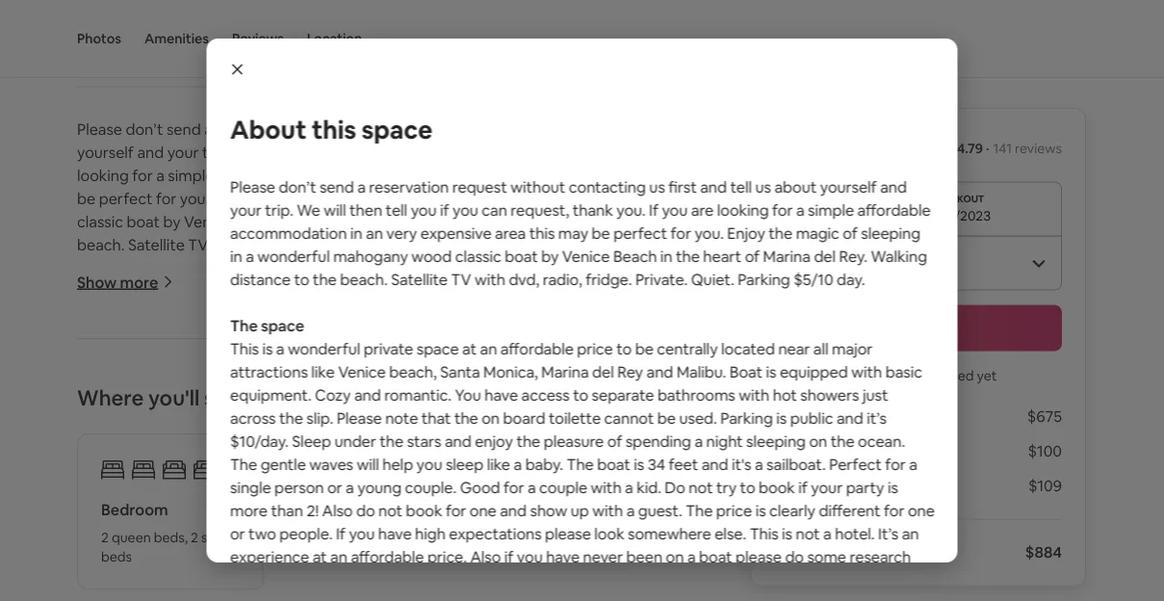 Task type: vqa. For each thing, say whether or not it's contained in the screenshot.
Response related to Response time
no



Task type: describe. For each thing, give the bounding box(es) containing it.
1 horizontal spatial wood
[[591, 189, 631, 208]]

won't
[[866, 366, 900, 384]]

0 horizontal spatial dvd,
[[246, 235, 276, 255]]

feet inside the space this is a wonderful private space at an affordable price to be centrally located near all major attractions like venice beach, santa monica, marina del rey and malibu. boat is equipped with basic equipment. cozy and romantic. you have access to separate bathrooms with hot showers just across the slip. please note that the on board toilette cannot be used. parking is public and it's $10/day. sleep under the stars and enjoy the pleasure of spending a night sleeping on the ocean. the gentle waves will help you sleep like a baby. the boat is 34 feet and it's a sailboat. perfect for a single person or a young couple. good for a couple with a kid. do not try to book if your party is more than 2! also do not book for one and show up with a guest. the price is clearly different for one or two people. if you have high expectations please look somewhere else. this is not a hotel. it's an experience at an affordable price. also if you have never been on a boat please do some research before booking. tall people may find this space small. being a sailboat the headroom is limited. older people may find this uncomfortable. if you suffer sea sickness do not book. every area in
[[668, 454, 698, 474]]

0 vertical spatial send
[[167, 119, 201, 139]]

venice inside the space this is a wonderful private space at an affordable price to be centrally located near all major attractions like venice beach, santa monica, marina del rey and malibu. boat is equipped with basic equipment. cozy and romantic. you have access to separate bathrooms with hot showers just across the slip. please note that the on board toilette cannot be used. parking is public and it's $10/day. sleep under the stars and enjoy the pleasure of spending a night sleeping on the ocean. the gentle waves will help you sleep like a baby. the boat is 34 feet and it's a sailboat. perfect for a single person or a young couple. good for a couple with a kid. do not try to book if your party is more than 2! also do not book for one and show up with a guest. the price is clearly different for one or two people. if you have high expectations please look somewhere else. this is not a hotel. it's an experience at an affordable price. also if you have never been on a boat please do some research before booking. tall people may find this space small. being a sailboat the headroom is limited. older people may find this uncomfortable. if you suffer sea sickness do not book. every area in
[[338, 362, 385, 381]]

santa inside the this is a wonderful private space at an affordable price to be centrally located near all major attractions like venice beach, santa monica, marina del rey and malibu. boat is equipped with basic equipment. cozy and romantic. you have access to separate bathrooms with hot showers just across the slip. please note that the on board toilette cannot be used. parking is public and it's $10/day. sleep under the stars and enjoy the pleasure of spending a night sleeping on the ocean. the gentle waves will help you sleep like a baby. the boat is 34 feet and it's a sailboat. perfect for a single person or a young couple. good for a couple with a kid. do not try to book if your party is more than 2! also do not book for one and show up with a guest. the price is clearly different for one or two people. if you have high expectations please look somewhere else. this is not a hotel. it's an experience at an affordable price. also if you have never been on a boat please do some research before booking. tall people may find this space small. being a
[[350, 327, 390, 347]]

request, inside about this space "dialog"
[[510, 200, 569, 220]]

send inside about this space "dialog"
[[319, 177, 354, 196]]

total
[[775, 542, 811, 562]]

del inside the this is a wonderful private space at an affordable price to be centrally located near all major attractions like venice beach, santa monica, marina del rey and malibu. boat is equipped with basic equipment. cozy and romantic. you have access to separate bathrooms with hot showers just across the slip. please note that the on board toilette cannot be used. parking is public and it's $10/day. sleep under the stars and enjoy the pleasure of spending a night sleeping on the ocean. the gentle waves will help you sleep like a baby. the boat is 34 feet and it's a sailboat. perfect for a single person or a young couple. good for a couple with a kid. do not try to book if your party is more than 2! also do not book for one and show up with a guest. the price is clearly different for one or two people. if you have high expectations please look somewhere else. this is not a hotel. it's an experience at an affordable price. also if you have never been on a boat please do some research before booking. tall people may find this space small. being a
[[502, 327, 524, 347]]

older
[[895, 570, 935, 589]]

this inside the this is a wonderful private space at an affordable price to be centrally located near all major attractions like venice beach, santa monica, marina del rey and malibu. boat is equipped with basic equipment. cozy and romantic. you have access to separate bathrooms with hot showers just across the slip. please note that the on board toilette cannot be used. parking is public and it's $10/day. sleep under the stars and enjoy the pleasure of spending a night sleeping on the ocean. the gentle waves will help you sleep like a baby. the boat is 34 feet and it's a sailboat. perfect for a single person or a young couple. good for a couple with a kid. do not try to book if your party is more than 2! also do not book for one and show up with a guest. the price is clearly different for one or two people. if you have high expectations please look somewhere else. this is not a hotel. it's an experience at an affordable price. also if you have never been on a boat please do some research before booking. tall people may find this space small. being a
[[337, 582, 363, 601]]

near inside the space this is a wonderful private space at an affordable price to be centrally located near all major attractions like venice beach, santa monica, marina del rey and malibu. boat is equipped with basic equipment. cozy and romantic. you have access to separate bathrooms with hot showers just across the slip. please note that the on board toilette cannot be used. parking is public and it's $10/day. sleep under the stars and enjoy the pleasure of spending a night sleeping on the ocean. the gentle waves will help you sleep like a baby. the boat is 34 feet and it's a sailboat. perfect for a single person or a young couple. good for a couple with a kid. do not try to book if your party is more than 2! also do not book for one and show up with a guest. the price is clearly different for one or two people. if you have high expectations please look somewhere else. this is not a hotel. it's an experience at an affordable price. also if you have never been on a boat please do some research before booking. tall people may find this space small. being a sailboat the headroom is limited. older people may find this uncomfortable. if you suffer sea sickness do not book. every area in
[[778, 339, 810, 358]]

find inside the this is a wonderful private space at an affordable price to be centrally located near all major attractions like venice beach, santa monica, marina del rey and malibu. boat is equipped with basic equipment. cozy and romantic. you have access to separate bathrooms with hot showers just across the slip. please note that the on board toilette cannot be used. parking is public and it's $10/day. sleep under the stars and enjoy the pleasure of spending a night sleeping on the ocean. the gentle waves will help you sleep like a baby. the boat is 34 feet and it's a sailboat. perfect for a single person or a young couple. good for a couple with a kid. do not try to book if your party is more than 2! also do not book for one and show up with a guest. the price is clearly different for one or two people. if you have high expectations please look somewhere else. this is not a hotel. it's an experience at an affordable price. also if you have never been on a boat please do some research before booking. tall people may find this space small. being a
[[306, 582, 334, 601]]

your left about
[[167, 142, 199, 162]]

research inside the this is a wonderful private space at an affordable price to be centrally located near all major attractions like venice beach, santa monica, marina del rey and malibu. boat is equipped with basic equipment. cozy and romantic. you have access to separate bathrooms with hot showers just across the slip. please note that the on board toilette cannot be used. parking is public and it's $10/day. sleep under the stars and enjoy the pleasure of spending a night sleeping on the ocean. the gentle waves will help you sleep like a baby. the boat is 34 feet and it's a sailboat. perfect for a single person or a young couple. good for a couple with a kid. do not try to book if your party is more than 2! also do not book for one and show up with a guest. the price is clearly different for one or two people. if you have high expectations please look somewhere else. this is not a hotel. it's an experience at an affordable price. also if you have never been on a boat please do some research before booking. tall people may find this space small. being a
[[597, 559, 658, 578]]

this up where you'll sleep
[[230, 339, 259, 358]]

0 vertical spatial $5/10
[[531, 235, 571, 255]]

please up headroom
[[735, 547, 781, 566]]

we inside about this space "dialog"
[[296, 200, 320, 220]]

if inside the please don't send a reservation request without contacting us first and tell us about yourself and your trip. we will then tell you if you can request, thank you. if you are looking for a simple affordable accommodation in an very expensive area this may be perfect for you. enjoy the magic of sleeping in a wonderful mahogany wood classic boat by venice beach in the heart of marina del rey. walking distance to the beach. satellite tv with dvd, radio, fridge. private. quiet. parking $5/10 day.
[[440, 200, 449, 220]]

sleeping inside the space this is a wonderful private space at an affordable price to be centrally located near all major attractions like venice beach, santa monica, marina del rey and malibu. boat is equipped with basic equipment. cozy and romantic. you have access to separate bathrooms with hot showers just across the slip. please note that the on board toilette cannot be used. parking is public and it's $10/day. sleep under the stars and enjoy the pleasure of spending a night sleeping on the ocean. the gentle waves will help you sleep like a baby. the boat is 34 feet and it's a sailboat. perfect for a single person or a young couple. good for a couple with a kid. do not try to book if your party is more than 2! also do not book for one and show up with a guest. the price is clearly different for one or two people. if you have high expectations please look somewhere else. this is not a hotel. it's an experience at an affordable price. also if you have never been on a boat please do some research before booking. tall people may find this space small. being a sailboat the headroom is limited. older people may find this uncomfortable. if you suffer sea sickness do not book. every area in
[[746, 431, 806, 451]]

$884
[[1026, 542, 1062, 562]]

tall inside the this is a wonderful private space at an affordable price to be centrally located near all major attractions like venice beach, santa monica, marina del rey and malibu. boat is equipped with basic equipment. cozy and romantic. you have access to separate bathrooms with hot showers just across the slip. please note that the on board toilette cannot be used. parking is public and it's $10/day. sleep under the stars and enjoy the pleasure of spending a night sleeping on the ocean. the gentle waves will help you sleep like a baby. the boat is 34 feet and it's a sailboat. perfect for a single person or a young couple. good for a couple with a kid. do not try to book if your party is more than 2! also do not book for one and show up with a guest. the price is clearly different for one or two people. if you have high expectations please look somewhere else. this is not a hotel. it's an experience at an affordable price. also if you have never been on a boat please do some research before booking. tall people may find this space small. being a
[[193, 582, 216, 601]]

0 horizontal spatial rey.
[[461, 212, 489, 232]]

4.79
[[957, 140, 983, 157]]

x
[[811, 406, 819, 426]]

beds
[[101, 547, 132, 565]]

great check-in experience 100% of recent guests gave the check-in process a 5-star rating.
[[139, 12, 531, 54]]

simple inside about this space "dialog"
[[808, 200, 854, 220]]

some inside the space this is a wonderful private space at an affordable price to be centrally located near all major attractions like venice beach, santa monica, marina del rey and malibu. boat is equipped with basic equipment. cozy and romantic. you have access to separate bathrooms with hot showers just across the slip. please note that the on board toilette cannot be used. parking is public and it's $10/day. sleep under the stars and enjoy the pleasure of spending a night sleeping on the ocean. the gentle waves will help you sleep like a baby. the boat is 34 feet and it's a sailboat. perfect for a single person or a young couple. good for a couple with a kid. do not try to book if your party is more than 2! also do not book for one and show up with a guest. the price is clearly different for one or two people. if you have high expectations please look somewhere else. this is not a hotel. it's an experience at an affordable price. also if you have never been on a boat please do some research before booking. tall people may find this space small. being a sailboat the headroom is limited. older people may find this uncomfortable. if you suffer sea sickness do not book. every area in
[[807, 547, 846, 566]]

every
[[759, 593, 798, 601]]

nights
[[834, 406, 878, 426]]

0 horizontal spatial radio,
[[280, 235, 319, 255]]

sickness
[[603, 593, 662, 601]]

2 2 from the left
[[191, 528, 198, 546]]

can inside about this space "dialog"
[[481, 200, 507, 220]]

the inside 'great check-in experience 100% of recent guests gave the check-in process a 5-star rating.'
[[310, 37, 331, 54]]

0 vertical spatial private.
[[372, 235, 425, 255]]

bedroom 2 queen beds, 2 sofa beds
[[101, 500, 228, 565]]

0 horizontal spatial magic
[[281, 189, 325, 208]]

0 horizontal spatial don't
[[126, 119, 163, 139]]

reviews button
[[232, 0, 284, 77]]

$10/day. inside the this is a wonderful private space at an affordable price to be centrally located near all major attractions like venice beach, santa monica, marina del rey and malibu. boat is equipped with basic equipment. cozy and romantic. you have access to separate bathrooms with hot showers just across the slip. please note that the on board toilette cannot be used. parking is public and it's $10/day. sleep under the stars and enjoy the pleasure of spending a night sleeping on the ocean. the gentle waves will help you sleep like a baby. the boat is 34 feet and it's a sailboat. perfect for a single person or a young couple. good for a couple with a kid. do not try to book if your party is more than 2! also do not book for one and show up with a guest. the price is clearly different for one or two people. if you have high expectations please look somewhere else. this is not a hotel. it's an experience at an affordable price. also if you have never been on a boat please do some research before booking. tall people may find this space small. being a
[[464, 397, 523, 416]]

$109
[[1029, 476, 1062, 496]]

enjoy inside the space this is a wonderful private space at an affordable price to be centrally located near all major attractions like venice beach, santa monica, marina del rey and malibu. boat is equipped with basic equipment. cozy and romantic. you have access to separate bathrooms with hot showers just across the slip. please note that the on board toilette cannot be used. parking is public and it's $10/day. sleep under the stars and enjoy the pleasure of spending a night sleeping on the ocean. the gentle waves will help you sleep like a baby. the boat is 34 feet and it's a sailboat. perfect for a single person or a young couple. good for a couple with a kid. do not try to book if your party is more than 2! also do not book for one and show up with a guest. the price is clearly different for one or two people. if you have high expectations please look somewhere else. this is not a hotel. it's an experience at an affordable price. also if you have never been on a boat please do some research before booking. tall people may find this space small. being a sailboat the headroom is limited. older people may find this uncomfortable. if you suffer sea sickness do not book. every area in
[[475, 431, 513, 451]]

2 horizontal spatial before
[[814, 542, 863, 562]]

0 horizontal spatial classic
[[77, 212, 123, 232]]

the space this is a wonderful private space at an affordable price to be centrally located near all major attractions like venice beach, santa monica, marina del rey and malibu. boat is equipped with basic equipment. cozy and romantic. you have access to separate bathrooms with hot showers just across the slip. please note that the on board toilette cannot be used. parking is public and it's $10/day. sleep under the stars and enjoy the pleasure of spending a night sleeping on the ocean. the gentle waves will help you sleep like a baby. the boat is 34 feet and it's a sailboat. perfect for a single person or a young couple. good for a couple with a kid. do not try to book if your party is more than 2! also do not book for one and show up with a guest. the price is clearly different for one or two people. if you have high expectations please look somewhere else. this is not a hotel. it's an experience at an affordable price. also if you have never been on a boat please do some research before booking. tall people may find this space small. being a sailboat the headroom is limited. older people may find this uncomfortable. if you suffer sea sickness do not book. every area in 
[[230, 315, 935, 601]]

photos
[[77, 30, 121, 47]]

1 vertical spatial fee
[[880, 476, 903, 496]]

0 horizontal spatial area
[[495, 223, 526, 243]]

your inside the this is a wonderful private space at an affordable price to be centrally located near all major attractions like venice beach, santa monica, marina del rey and malibu. boat is equipped with basic equipment. cozy and romantic. you have access to separate bathrooms with hot showers just across the slip. please note that the on board toilette cannot be used. parking is public and it's $10/day. sleep under the stars and enjoy the pleasure of spending a night sleeping on the ocean. the gentle waves will help you sleep like a baby. the boat is 34 feet and it's a sailboat. perfect for a single person or a young couple. good for a couple with a kid. do not try to book if your party is more than 2! also do not book for one and show up with a guest. the price is clearly different for one or two people. if you have high expectations please look somewhere else. this is not a hotel. it's an experience at an affordable price. also if you have never been on a boat please do some research before booking. tall people may find this space small. being a
[[129, 489, 161, 509]]

about
[[230, 114, 306, 146]]

sea
[[576, 593, 600, 601]]

amenities button
[[144, 0, 209, 77]]

private inside the space this is a wonderful private space at an affordable price to be centrally located near all major attractions like venice beach, santa monica, marina del rey and malibu. boat is equipped with basic equipment. cozy and romantic. you have access to separate bathrooms with hot showers just across the slip. please note that the on board toilette cannot be used. parking is public and it's $10/day. sleep under the stars and enjoy the pleasure of spending a night sleeping on the ocean. the gentle waves will help you sleep like a baby. the boat is 34 feet and it's a sailboat. perfect for a single person or a young couple. good for a couple with a kid. do not try to book if your party is more than 2! also do not book for one and show up with a guest. the price is clearly different for one or two people. if you have high expectations please look somewhere else. this is not a hotel. it's an experience at an affordable price. also if you have never been on a boat please do some research before booking. tall people may find this space small. being a sailboat the headroom is limited. older people may find this uncomfortable. if you suffer sea sickness do not book. every area in
[[363, 339, 413, 358]]

it's inside the this is a wonderful private space at an affordable price to be centrally located near all major attractions like venice beach, santa monica, marina del rey and malibu. boat is equipped with basic equipment. cozy and romantic. you have access to separate bathrooms with hot showers just across the slip. please note that the on board toilette cannot be used. parking is public and it's $10/day. sleep under the stars and enjoy the pleasure of spending a night sleeping on the ocean. the gentle waves will help you sleep like a baby. the boat is 34 feet and it's a sailboat. perfect for a single person or a young couple. good for a couple with a kid. do not try to book if your party is more than 2! also do not book for one and show up with a guest. the price is clearly different for one or two people. if you have high expectations please look somewhere else. this is not a hotel. it's an experience at an affordable price. also if you have never been on a boat please do some research before booking. tall people may find this space small. being a
[[441, 397, 461, 416]]

experience inside 'great check-in experience 100% of recent guests gave the check-in process a 5-star rating.'
[[249, 12, 330, 32]]

may inside the this is a wonderful private space at an affordable price to be centrally located near all major attractions like venice beach, santa monica, marina del rey and malibu. boat is equipped with basic equipment. cozy and romantic. you have access to separate bathrooms with hot showers just across the slip. please note that the on board toilette cannot be used. parking is public and it's $10/day. sleep under the stars and enjoy the pleasure of spending a night sleeping on the ocean. the gentle waves will help you sleep like a baby. the boat is 34 feet and it's a sailboat. perfect for a single person or a young couple. good for a couple with a kid. do not try to book if your party is more than 2! also do not book for one and show up with a guest. the price is clearly different for one or two people. if you have high expectations please look somewhere else. this is not a hotel. it's an experience at an affordable price. also if you have never been on a boat please do some research before booking. tall people may find this space small. being a
[[273, 582, 303, 601]]

basic inside the this is a wonderful private space at an affordable price to be centrally located near all major attractions like venice beach, santa monica, marina del rey and malibu. boat is equipped with basic equipment. cozy and romantic. you have access to separate bathrooms with hot showers just across the slip. please note that the on board toilette cannot be used. parking is public and it's $10/day. sleep under the stars and enjoy the pleasure of spending a night sleeping on the ocean. the gentle waves will help you sleep like a baby. the boat is 34 feet and it's a sailboat. perfect for a single person or a young couple. good for a couple with a kid. do not try to book if your party is more than 2! also do not book for one and show up with a guest. the price is clearly different for one or two people. if you have high expectations please look somewhere else. this is not a hotel. it's an experience at an affordable price. also if you have never been on a boat please do some research before booking. tall people may find this space small. being a
[[233, 350, 270, 370]]

0 horizontal spatial by
[[163, 212, 181, 232]]

please up suffer
[[545, 523, 591, 543]]

0 horizontal spatial tv
[[188, 235, 208, 255]]

location
[[307, 30, 362, 47]]

airbnb service fee
[[775, 476, 903, 496]]

major inside the space this is a wonderful private space at an affordable price to be centrally located near all major attractions like venice beach, santa monica, marina del rey and malibu. boat is equipped with basic equipment. cozy and romantic. you have access to separate bathrooms with hot showers just across the slip. please note that the on board toilette cannot be used. parking is public and it's $10/day. sleep under the stars and enjoy the pleasure of spending a night sleeping on the ocean. the gentle waves will help you sleep like a baby. the boat is 34 feet and it's a sailboat. perfect for a single person or a young couple. good for a couple with a kid. do not try to book if your party is more than 2! also do not book for one and show up with a guest. the price is clearly different for one or two people. if you have high expectations please look somewhere else. this is not a hotel. it's an experience at an affordable price. also if you have never been on a boat please do some research before booking. tall people may find this space small. being a sailboat the headroom is limited. older people may find this uncomfortable. if you suffer sea sickness do not book. every area in
[[832, 339, 872, 358]]

sofa
[[201, 528, 228, 546]]

accommodation inside about this space "dialog"
[[230, 223, 347, 243]]

photos button
[[77, 0, 121, 77]]

try inside the space this is a wonderful private space at an affordable price to be centrally located near all major attractions like venice beach, santa monica, marina del rey and malibu. boat is equipped with basic equipment. cozy and romantic. you have access to separate bathrooms with hot showers just across the slip. please note that the on board toilette cannot be used. parking is public and it's $10/day. sleep under the stars and enjoy the pleasure of spending a night sleeping on the ocean. the gentle waves will help you sleep like a baby. the boat is 34 feet and it's a sailboat. perfect for a single person or a young couple. good for a couple with a kid. do not try to book if your party is more than 2! also do not book for one and show up with a guest. the price is clearly different for one or two people. if you have high expectations please look somewhere else. this is not a hotel. it's an experience at an affordable price. also if you have never been on a boat please do some research before booking. tall people may find this space small. being a sailboat the headroom is limited. older people may find this uncomfortable. if you suffer sea sickness do not book. every area in
[[716, 477, 736, 497]]

1 horizontal spatial very
[[450, 166, 481, 185]]

kid. inside the space this is a wonderful private space at an affordable price to be centrally located near all major attractions like venice beach, santa monica, marina del rey and malibu. boat is equipped with basic equipment. cozy and romantic. you have access to separate bathrooms with hot showers just across the slip. please note that the on board toilette cannot be used. parking is public and it's $10/day. sleep under the stars and enjoy the pleasure of spending a night sleeping on the ocean. the gentle waves will help you sleep like a baby. the boat is 34 feet and it's a sailboat. perfect for a single person or a young couple. good for a couple with a kid. do not try to book if your party is more than 2! also do not book for one and show up with a guest. the price is clearly different for one or two people. if you have high expectations please look somewhere else. this is not a hotel. it's an experience at an affordable price. also if you have never been on a boat please do some research before booking. tall people may find this space small. being a sailboat the headroom is limited. older people may find this uncomfortable. if you suffer sea sickness do not book. every area in
[[636, 477, 661, 497]]

0 vertical spatial are
[[628, 142, 651, 162]]

100%
[[139, 37, 170, 54]]

this is a wonderful private space at an affordable price to be centrally located near all major attractions like venice beach, santa monica, marina del rey and malibu. boat is equipped with basic equipment. cozy and romantic. you have access to separate bathrooms with hot showers just across the slip. please note that the on board toilette cannot be used. parking is public and it's $10/day. sleep under the stars and enjoy the pleasure of spending a night sleeping on the ocean. the gentle waves will help you sleep like a baby. the boat is 34 feet and it's a sailboat. perfect for a single person or a young couple. good for a couple with a kid. do not try to book if your party is more than 2! also do not book for one and show up with a guest. the price is clearly different for one or two people. if you have high expectations please look somewhere else. this is not a hotel. it's an experience at an affordable price. also if you have never been on a boat please do some research before booking. tall people may find this space small. being a 
[[77, 304, 665, 601]]

0 horizontal spatial request
[[299, 119, 354, 139]]

1 horizontal spatial area
[[559, 166, 590, 185]]

beds,
[[154, 528, 188, 546]]

centrally inside the space this is a wonderful private space at an affordable price to be centrally located near all major attractions like venice beach, santa monica, marina del rey and malibu. boat is equipped with basic equipment. cozy and romantic. you have access to separate bathrooms with hot showers just across the slip. please note that the on board toilette cannot be used. parking is public and it's $10/day. sleep under the stars and enjoy the pleasure of spending a night sleeping on the ocean. the gentle waves will help you sleep like a baby. the boat is 34 feet and it's a sailboat. perfect for a single person or a young couple. good for a couple with a kid. do not try to book if your party is more than 2! also do not book for one and show up with a guest. the price is clearly different for one or two people. if you have high expectations please look somewhere else. this is not a hotel. it's an experience at an affordable price. also if you have never been on a boat please do some research before booking. tall people may find this space small. being a sailboat the headroom is limited. older people may find this uncomfortable. if you suffer sea sickness do not book. every area in
[[657, 339, 718, 358]]

bedroom
[[101, 500, 168, 520]]

5
[[822, 406, 831, 426]]

0 vertical spatial without
[[358, 119, 413, 139]]

two inside the this is a wonderful private space at an affordable price to be centrally located near all major attractions like venice beach, santa monica, marina del rey and malibu. boat is equipped with basic equipment. cozy and romantic. you have access to separate bathrooms with hot showers just across the slip. please note that the on board toilette cannot be used. parking is public and it's $10/day. sleep under the stars and enjoy the pleasure of spending a night sleeping on the ocean. the gentle waves will help you sleep like a baby. the boat is 34 feet and it's a sailboat. perfect for a single person or a young couple. good for a couple with a kid. do not try to book if your party is more than 2! also do not book for one and show up with a guest. the price is clearly different for one or two people. if you have high expectations please look somewhere else. this is not a hotel. it's an experience at an affordable price. also if you have never been on a boat please do some research before booking. tall people may find this space small. being a
[[396, 512, 423, 532]]

0 horizontal spatial simple
[[168, 166, 214, 185]]

amenities
[[144, 30, 209, 47]]

airbnb
[[775, 476, 823, 496]]

couple. inside the this is a wonderful private space at an affordable price to be centrally located near all major attractions like venice beach, santa monica, marina del rey and malibu. boat is equipped with basic equipment. cozy and romantic. you have access to separate bathrooms with hot showers just across the slip. please note that the on board toilette cannot be used. parking is public and it's $10/day. sleep under the stars and enjoy the pleasure of spending a night sleeping on the ocean. the gentle waves will help you sleep like a baby. the boat is 34 feet and it's a sailboat. perfect for a single person or a young couple. good for a couple with a kid. do not try to book if your party is more than 2! also do not book for one and show up with a guest. the price is clearly different for one or two people. if you have high expectations please look somewhere else. this is not a hotel. it's an experience at an affordable price. also if you have never been on a boat please do some research before booking. tall people may find this space small. being a
[[288, 466, 339, 486]]

been inside the this is a wonderful private space at an affordable price to be centrally located near all major attractions like venice beach, santa monica, marina del rey and malibu. boat is equipped with basic equipment. cozy and romantic. you have access to separate bathrooms with hot showers just across the slip. please note that the on board toilette cannot be used. parking is public and it's $10/day. sleep under the stars and enjoy the pleasure of spending a night sleeping on the ocean. the gentle waves will help you sleep like a baby. the boat is 34 feet and it's a sailboat. perfect for a single person or a young couple. good for a couple with a kid. do not try to book if your party is more than 2! also do not book for one and show up with a guest. the price is clearly different for one or two people. if you have high expectations please look somewhere else. this is not a hotel. it's an experience at an affordable price. also if you have never been on a boat please do some research before booking. tall people may find this space small. being a
[[373, 559, 409, 578]]

classic inside about this space "dialog"
[[455, 246, 501, 266]]

11/6/2023
[[931, 207, 991, 224]]

0 vertical spatial heart
[[325, 212, 363, 232]]

0 vertical spatial quiet.
[[428, 235, 471, 255]]

toilette inside the space this is a wonderful private space at an affordable price to be centrally located near all major attractions like venice beach, santa monica, marina del rey and malibu. boat is equipped with basic equipment. cozy and romantic. you have access to separate bathrooms with hot showers just across the slip. please note that the on board toilette cannot be used. parking is public and it's $10/day. sleep under the stars and enjoy the pleasure of spending a night sleeping on the ocean. the gentle waves will help you sleep like a baby. the boat is 34 feet and it's a sailboat. perfect for a single person or a young couple. good for a couple with a kid. do not try to book if your party is more than 2! also do not book for one and show up with a guest. the price is clearly different for one or two people. if you have high expectations please look somewhere else. this is not a hotel. it's an experience at an affordable price. also if you have never been on a boat please do some research before booking. tall people may find this space small. being a sailboat the headroom is limited. older people may find this uncomfortable. if you suffer sea sickness do not book. every area in
[[548, 408, 601, 428]]

where you'll sleep
[[77, 384, 258, 411]]

charged
[[923, 366, 974, 384]]

0 vertical spatial satellite
[[128, 235, 185, 255]]

·
[[986, 140, 990, 157]]

people. inside the space this is a wonderful private space at an affordable price to be centrally located near all major attractions like venice beach, santa monica, marina del rey and malibu. boat is equipped with basic equipment. cozy and romantic. you have access to separate bathrooms with hot showers just across the slip. please note that the on board toilette cannot be used. parking is public and it's $10/day. sleep under the stars and enjoy the pleasure of spending a night sleeping on the ocean. the gentle waves will help you sleep like a baby. the boat is 34 feet and it's a sailboat. perfect for a single person or a young couple. good for a couple with a kid. do not try to book if your party is more than 2! also do not book for one and show up with a guest. the price is clearly different for one or two people. if you have high expectations please look somewhere else. this is not a hotel. it's an experience at an affordable price. also if you have never been on a boat please do some research before booking. tall people may find this space small. being a sailboat the headroom is limited. older people may find this uncomfortable. if you suffer sea sickness do not book. every area in
[[279, 523, 332, 543]]

look inside the this is a wonderful private space at an affordable price to be centrally located near all major attractions like venice beach, santa monica, marina del rey and malibu. boat is equipped with basic equipment. cozy and romantic. you have access to separate bathrooms with hot showers just across the slip. please note that the on board toilette cannot be used. parking is public and it's $10/day. sleep under the stars and enjoy the pleasure of spending a night sleeping on the ocean. the gentle waves will help you sleep like a baby. the boat is 34 feet and it's a sailboat. perfect for a single person or a young couple. good for a couple with a kid. do not try to book if your party is more than 2! also do not book for one and show up with a guest. the price is clearly different for one or two people. if you have high expectations please look somewhere else. this is not a hotel. it's an experience at an affordable price. also if you have never been on a boat please do some research before booking. tall people may find this space small. being a
[[223, 535, 253, 555]]

taxes
[[866, 542, 906, 562]]

4.79 · 141 reviews
[[957, 140, 1062, 157]]

queen
[[112, 528, 151, 546]]

0 vertical spatial enjoy
[[213, 189, 251, 208]]

pleasure inside the this is a wonderful private space at an affordable price to be centrally located near all major attractions like venice beach, santa monica, marina del rey and malibu. boat is equipped with basic equipment. cozy and romantic. you have access to separate bathrooms with hot showers just across the slip. please note that the on board toilette cannot be used. parking is public and it's $10/day. sleep under the stars and enjoy the pleasure of spending a night sleeping on the ocean. the gentle waves will help you sleep like a baby. the boat is 34 feet and it's a sailboat. perfect for a single person or a young couple. good for a couple with a kid. do not try to book if your party is more than 2! also do not book for one and show up with a guest. the price is clearly different for one or two people. if you have high expectations please look somewhere else. this is not a hotel. it's an experience at an affordable price. also if you have never been on a boat please do some research before booking. tall people may find this space small. being a
[[214, 420, 274, 440]]

0 horizontal spatial can
[[419, 142, 445, 162]]

baby. inside the this is a wonderful private space at an affordable price to be centrally located near all major attractions like venice beach, santa monica, marina del rey and malibu. boat is equipped with basic equipment. cozy and romantic. you have access to separate bathrooms with hot showers just across the slip. please note that the on board toilette cannot be used. parking is public and it's $10/day. sleep under the stars and enjoy the pleasure of spending a night sleeping on the ocean. the gentle waves will help you sleep like a baby. the boat is 34 feet and it's a sailboat. perfect for a single person or a young couple. good for a couple with a kid. do not try to book if your party is more than 2! also do not book for one and show up with a guest. the price is clearly different for one or two people. if you have high expectations please look somewhere else. this is not a hotel. it's an experience at an affordable price. also if you have never been on a boat please do some research before booking. tall people may find this space small. being a
[[293, 443, 331, 463]]

used. inside the this is a wonderful private space at an affordable price to be centrally located near all major attractions like venice beach, santa monica, marina del rey and malibu. boat is equipped with basic equipment. cozy and romantic. you have access to separate bathrooms with hot showers just across the slip. please note that the on board toilette cannot be used. parking is public and it's $10/day. sleep under the stars and enjoy the pleasure of spending a night sleeping on the ocean. the gentle waves will help you sleep like a baby. the boat is 34 feet and it's a sailboat. perfect for a single person or a young couple. good for a couple with a kid. do not try to book if your party is more than 2! also do not book for one and show up with a guest. the price is clearly different for one or two people. if you have high expectations please look somewhere else. this is not a hotel. it's an experience at an affordable price. also if you have never been on a boat please do some research before booking. tall people may find this space small. being a
[[253, 397, 291, 416]]

1 horizontal spatial mahogany
[[513, 189, 587, 208]]

$100
[[1028, 441, 1062, 461]]

experience inside the this is a wonderful private space at an affordable price to be centrally located near all major attractions like venice beach, santa monica, marina del rey and malibu. boat is equipped with basic equipment. cozy and romantic. you have access to separate bathrooms with hot showers just across the slip. please note that the on board toilette cannot be used. parking is public and it's $10/day. sleep under the stars and enjoy the pleasure of spending a night sleeping on the ocean. the gentle waves will help you sleep like a baby. the boat is 34 feet and it's a sailboat. perfect for a single person or a young couple. good for a couple with a kid. do not try to book if your party is more than 2! also do not book for one and show up with a guest. the price is clearly different for one or two people. if you have high expectations please look somewhere else. this is not a hotel. it's an experience at an affordable price. also if you have never been on a boat please do some research before booking. tall people may find this space small. being a
[[551, 535, 630, 555]]

this up headroom
[[749, 523, 778, 543]]

somewhere inside the this is a wonderful private space at an affordable price to be centrally located near all major attractions like venice beach, santa monica, marina del rey and malibu. boat is equipped with basic equipment. cozy and romantic. you have access to separate bathrooms with hot showers just across the slip. please note that the on board toilette cannot be used. parking is public and it's $10/day. sleep under the stars and enjoy the pleasure of spending a night sleeping on the ocean. the gentle waves will help you sleep like a baby. the boat is 34 feet and it's a sailboat. perfect for a single person or a young couple. good for a couple with a kid. do not try to book if your party is more than 2! also do not book for one and show up with a guest. the price is clearly different for one or two people. if you have high expectations please look somewhere else. this is not a hotel. it's an experience at an affordable price. also if you have never been on a boat please do some research before booking. tall people may find this space small. being a
[[256, 535, 339, 555]]

$135 x 5 nights
[[775, 406, 878, 426]]

gave
[[277, 37, 307, 54]]

guests
[[233, 37, 274, 54]]

show
[[77, 272, 117, 292]]

that inside the this is a wonderful private space at an affordable price to be centrally located near all major attractions like venice beach, santa monica, marina del rey and malibu. boat is equipped with basic equipment. cozy and romantic. you have access to separate bathrooms with hot showers just across the slip. please note that the on board toilette cannot be used. parking is public and it's $10/day. sleep under the stars and enjoy the pleasure of spending a night sleeping on the ocean. the gentle waves will help you sleep like a baby. the boat is 34 feet and it's a sailboat. perfect for a single person or a young couple. good for a couple with a kid. do not try to book if your party is more than 2! also do not book for one and show up with a guest. the price is clearly different for one or two people. if you have high expectations please look somewhere else. this is not a hotel. it's an experience at an affordable price. also if you have never been on a boat please do some research before booking. tall people may find this space small. being a
[[568, 374, 598, 393]]

book.
[[715, 593, 755, 601]]

0 vertical spatial contacting
[[416, 119, 493, 139]]

ocean. inside the this is a wonderful private space at an affordable price to be centrally located near all major attractions like venice beach, santa monica, marina del rey and malibu. boat is equipped with basic equipment. cozy and romantic. you have access to separate bathrooms with hot showers just across the slip. please note that the on board toilette cannot be used. parking is public and it's $10/day. sleep under the stars and enjoy the pleasure of spending a night sleeping on the ocean. the gentle waves will help you sleep like a baby. the boat is 34 feet and it's a sailboat. perfect for a single person or a young couple. good for a couple with a kid. do not try to book if your party is more than 2! also do not book for one and show up with a guest. the price is clearly different for one or two people. if you have high expectations please look somewhere else. this is not a hotel. it's an experience at an affordable price. also if you have never been on a boat please do some research before booking. tall people may find this space small. being a
[[528, 420, 575, 440]]

being inside the this is a wonderful private space at an affordable price to be centrally located near all major attractions like venice beach, santa monica, marina del rey and malibu. boat is equipped with basic equipment. cozy and romantic. you have access to separate bathrooms with hot showers just across the slip. please note that the on board toilette cannot be used. parking is public and it's $10/day. sleep under the stars and enjoy the pleasure of spending a night sleeping on the ocean. the gentle waves will help you sleep like a baby. the boat is 34 feet and it's a sailboat. perfect for a single person or a young couple. good for a couple with a kid. do not try to book if your party is more than 2! also do not book for one and show up with a guest. the price is clearly different for one or two people. if you have high expectations please look somewhere else. this is not a hotel. it's an experience at an affordable price. also if you have never been on a boat please do some research before booking. tall people may find this space small. being a
[[455, 582, 495, 601]]

0 vertical spatial walking
[[493, 212, 549, 232]]

headroom
[[748, 570, 822, 589]]

service
[[826, 476, 877, 496]]

0 vertical spatial expensive
[[485, 166, 556, 185]]

0 horizontal spatial we
[[234, 142, 258, 162]]

about this space dialog
[[207, 39, 958, 601]]

0 vertical spatial about
[[622, 119, 664, 139]]

perfect inside about this space "dialog"
[[613, 223, 667, 243]]

private. inside about this space "dialog"
[[635, 269, 688, 289]]

cannot inside the this is a wonderful private space at an affordable price to be centrally located near all major attractions like venice beach, santa monica, marina del rey and malibu. boat is equipped with basic equipment. cozy and romantic. you have access to separate bathrooms with hot showers just across the slip. please note that the on board toilette cannot be used. parking is public and it's $10/day. sleep under the stars and enjoy the pleasure of spending a night sleeping on the ocean. the gentle waves will help you sleep like a baby. the boat is 34 feet and it's a sailboat. perfect for a single person or a young couple. good for a couple with a kid. do not try to book if your party is more than 2! also do not book for one and show up with a guest. the price is clearly different for one or two people. if you have high expectations please look somewhere else. this is not a hotel. it's an experience at an affordable price. also if you have never been on a boat please do some research before booking. tall people may find this space small. being a
[[178, 397, 228, 416]]

do inside the this is a wonderful private space at an affordable price to be centrally located near all major attractions like venice beach, santa monica, marina del rey and malibu. boat is equipped with basic equipment. cozy and romantic. you have access to separate bathrooms with hot showers just across the slip. please note that the on board toilette cannot be used. parking is public and it's $10/day. sleep under the stars and enjoy the pleasure of spending a night sleeping on the ocean. the gentle waves will help you sleep like a baby. the boat is 34 feet and it's a sailboat. perfect for a single person or a young couple. good for a couple with a kid. do not try to book if your party is more than 2! also do not book for one and show up with a guest. the price is clearly different for one or two people. if you have high expectations please look somewhere else. this is not a hotel. it's an experience at an affordable price. also if you have never been on a boat please do some research before booking. tall people may find this space small. being a
[[547, 466, 568, 486]]

it's inside the space this is a wonderful private space at an affordable price to be centrally located near all major attractions like venice beach, santa monica, marina del rey and malibu. boat is equipped with basic equipment. cozy and romantic. you have access to separate bathrooms with hot showers just across the slip. please note that the on board toilette cannot be used. parking is public and it's $10/day. sleep under the stars and enjoy the pleasure of spending a night sleeping on the ocean. the gentle waves will help you sleep like a baby. the boat is 34 feet and it's a sailboat. perfect for a single person or a young couple. good for a couple with a kid. do not try to book if your party is more than 2! also do not book for one and show up with a guest. the price is clearly different for one or two people. if you have high expectations please look somewhere else. this is not a hotel. it's an experience at an affordable price. also if you have never been on a boat please do some research before booking. tall people may find this space small. being a sailboat the headroom is limited. older people may find this uncomfortable. if you suffer sea sickness do not book. every area in
[[867, 408, 887, 428]]

0 vertical spatial trip.
[[202, 142, 231, 162]]

$135
[[775, 406, 807, 426]]

0 vertical spatial first
[[516, 119, 544, 139]]

expectations inside the this is a wonderful private space at an affordable price to be centrally located near all major attractions like venice beach, santa monica, marina del rey and malibu. boat is equipped with basic equipment. cozy and romantic. you have access to separate bathrooms with hot showers just across the slip. please note that the on board toilette cannot be used. parking is public and it's $10/day. sleep under the stars and enjoy the pleasure of spending a night sleeping on the ocean. the gentle waves will help you sleep like a baby. the boat is 34 feet and it's a sailboat. perfect for a single person or a young couple. good for a couple with a kid. do not try to book if your party is more than 2! also do not book for one and show up with a guest. the price is clearly different for one or two people. if you have high expectations please look somewhere else. this is not a hotel. it's an experience at an affordable price. also if you have never been on a boat please do some research before booking. tall people may find this space small. being a
[[77, 535, 170, 555]]

0 vertical spatial then
[[287, 142, 320, 162]]

cozy inside the this is a wonderful private space at an affordable price to be centrally located near all major attractions like venice beach, santa monica, marina del rey and malibu. boat is equipped with basic equipment. cozy and romantic. you have access to separate bathrooms with hot showers just across the slip. please note that the on board toilette cannot be used. parking is public and it's $10/day. sleep under the stars and enjoy the pleasure of spending a night sleeping on the ocean. the gentle waves will help you sleep like a baby. the boat is 34 feet and it's a sailboat. perfect for a single person or a young couple. good for a couple with a kid. do not try to book if your party is more than 2! also do not book for one and show up with a guest. the price is clearly different for one or two people. if you have high expectations please look somewhere else. this is not a hotel. it's an experience at an affordable price. also if you have never been on a boat please do some research before booking. tall people may find this space small. being a
[[358, 350, 394, 370]]

cleaning fee
[[775, 441, 864, 461]]

clearly inside the this is a wonderful private space at an affordable price to be centrally located near all major attractions like venice beach, santa monica, marina del rey and malibu. boat is equipped with basic equipment. cozy and romantic. you have access to separate bathrooms with hot showers just across the slip. please note that the on board toilette cannot be used. parking is public and it's $10/day. sleep under the stars and enjoy the pleasure of spending a night sleeping on the ocean. the gentle waves will help you sleep like a baby. the boat is 34 feet and it's a sailboat. perfect for a single person or a young couple. good for a couple with a kid. do not try to book if your party is more than 2! also do not book for one and show up with a guest. the price is clearly different for one or two people. if you have high expectations please look somewhere else. this is not a hotel. it's an experience at an affordable price. also if you have never been on a boat please do some research before booking. tall people may find this space small. being a
[[208, 512, 254, 532]]

where
[[77, 384, 144, 411]]

$675
[[1027, 406, 1062, 426]]

0 horizontal spatial day.
[[574, 235, 602, 255]]

you won't be charged yet
[[840, 366, 997, 384]]

expectations inside the space this is a wonderful private space at an affordable price to be centrally located near all major attractions like venice beach, santa monica, marina del rey and malibu. boat is equipped with basic equipment. cozy and romantic. you have access to separate bathrooms with hot showers just across the slip. please note that the on board toilette cannot be used. parking is public and it's $10/day. sleep under the stars and enjoy the pleasure of spending a night sleeping on the ocean. the gentle waves will help you sleep like a baby. the boat is 34 feet and it's a sailboat. perfect for a single person or a young couple. good for a couple with a kid. do not try to book if your party is more than 2! also do not book for one and show up with a guest. the price is clearly different for one or two people. if you have high expectations please look somewhere else. this is not a hotel. it's an experience at an affordable price. also if you have never been on a boat please do some research before booking. tall people may find this space small. being a sailboat the headroom is limited. older people may find this uncomfortable. if you suffer sea sickness do not book. every area in
[[449, 523, 541, 543]]

0 vertical spatial fee
[[840, 441, 864, 461]]

yet
[[977, 366, 997, 384]]

0 vertical spatial accommodation
[[294, 166, 411, 185]]

0 horizontal spatial reservation
[[216, 119, 296, 139]]

you'll
[[148, 384, 200, 411]]

reviews
[[232, 30, 284, 47]]

0 vertical spatial check-
[[184, 12, 233, 32]]

0 vertical spatial beach.
[[77, 235, 125, 255]]

1 2 from the left
[[101, 528, 109, 546]]

private inside the this is a wonderful private space at an affordable price to be centrally located near all major attractions like venice beach, santa monica, marina del rey and malibu. boat is equipped with basic equipment. cozy and romantic. you have access to separate bathrooms with hot showers just across the slip. please note that the on board toilette cannot be used. parking is public and it's $10/day. sleep under the stars and enjoy the pleasure of spending a night sleeping on the ocean. the gentle waves will help you sleep like a baby. the boat is 34 feet and it's a sailboat. perfect for a single person or a young couple. good for a couple with a kid. do not try to book if your party is more than 2! also do not book for one and show up with a guest. the price is clearly different for one or two people. if you have high expectations please look somewhere else. this is not a hotel. it's an experience at an affordable price. also if you have never been on a boat please do some research before booking. tall people may find this space small. being a
[[211, 304, 260, 324]]

attractions inside the this is a wonderful private space at an affordable price to be centrally located near all major attractions like venice beach, santa monica, marina del rey and malibu. boat is equipped with basic equipment. cozy and romantic. you have access to separate bathrooms with hot showers just across the slip. please note that the on board toilette cannot be used. parking is public and it's $10/day. sleep under the stars and enjoy the pleasure of spending a night sleeping on the ocean. the gentle waves will help you sleep like a baby. the boat is 34 feet and it's a sailboat. perfect for a single person or a young couple. good for a couple with a kid. do not try to book if your party is more than 2! also do not book for one and show up with a guest. the price is clearly different for one or two people. if you have high expectations please look somewhere else. this is not a hotel. it's an experience at an affordable price. also if you have never been on a boat please do some research before booking. tall people may find this space small. being a
[[140, 327, 217, 347]]

suffer
[[531, 593, 572, 601]]

limited.
[[839, 570, 892, 589]]

0 vertical spatial perfect
[[99, 189, 153, 208]]

2 horizontal spatial you
[[840, 366, 863, 384]]

than inside the this is a wonderful private space at an affordable price to be centrally located near all major attractions like venice beach, santa monica, marina del rey and malibu. boat is equipped with basic equipment. cozy and romantic. you have access to separate bathrooms with hot showers just across the slip. please note that the on board toilette cannot be used. parking is public and it's $10/day. sleep under the stars and enjoy the pleasure of spending a night sleeping on the ocean. the gentle waves will help you sleep like a baby. the boat is 34 feet and it's a sailboat. perfect for a single person or a young couple. good for a couple with a kid. do not try to book if your party is more than 2! also do not book for one and show up with a guest. the price is clearly different for one or two people. if you have high expectations please look somewhere else. this is not a hotel. it's an experience at an affordable price. also if you have never been on a boat please do some research before booking. tall people may find this space small. being a
[[261, 489, 293, 509]]

malibu. inside the space this is a wonderful private space at an affordable price to be centrally located near all major attractions like venice beach, santa monica, marina del rey and malibu. boat is equipped with basic equipment. cozy and romantic. you have access to separate bathrooms with hot showers just across the slip. please note that the on board toilette cannot be used. parking is public and it's $10/day. sleep under the stars and enjoy the pleasure of spending a night sleeping on the ocean. the gentle waves will help you sleep like a baby. the boat is 34 feet and it's a sailboat. perfect for a single person or a young couple. good for a couple with a kid. do not try to book if your party is more than 2! also do not book for one and show up with a guest. the price is clearly different for one or two people. if you have high expectations please look somewhere else. this is not a hotel. it's an experience at an affordable price. also if you have never been on a boat please do some research before booking. tall people may find this space small. being a sailboat the headroom is limited. older people may find this uncomfortable. if you suffer sea sickness do not book. every area in
[[676, 362, 726, 381]]

toilette inside the this is a wonderful private space at an affordable price to be centrally located near all major attractions like venice beach, santa monica, marina del rey and malibu. boat is equipped with basic equipment. cozy and romantic. you have access to separate bathrooms with hot showers just across the slip. please note that the on board toilette cannot be used. parking is public and it's $10/day. sleep under the stars and enjoy the pleasure of spending a night sleeping on the ocean. the gentle waves will help you sleep like a baby. the boat is 34 feet and it's a sailboat. perfect for a single person or a young couple. good for a couple with a kid. do not try to book if your party is more than 2! also do not book for one and show up with a guest. the price is clearly different for one or two people. if you have high expectations please look somewhere else. this is not a hotel. it's an experience at an affordable price. also if you have never been on a boat please do some research before booking. tall people may find this space small. being a
[[123, 397, 175, 416]]

0 horizontal spatial thank
[[510, 142, 550, 162]]

access inside the space this is a wonderful private space at an affordable price to be centrally located near all major attractions like venice beach, santa monica, marina del rey and malibu. boat is equipped with basic equipment. cozy and romantic. you have access to separate bathrooms with hot showers just across the slip. please note that the on board toilette cannot be used. parking is public and it's $10/day. sleep under the stars and enjoy the pleasure of spending a night sleeping on the ocean. the gentle waves will help you sleep like a baby. the boat is 34 feet and it's a sailboat. perfect for a single person or a young couple. good for a couple with a kid. do not try to book if your party is more than 2! also do not book for one and show up with a guest. the price is clearly different for one or two people. if you have high expectations please look somewhere else. this is not a hotel. it's an experience at an affordable price. also if you have never been on a boat please do some research before booking. tall people may find this space small. being a sailboat the headroom is limited. older people may find this uncomfortable. if you suffer sea sickness do not book. every area in
[[521, 385, 569, 405]]

please up uncomfortable.
[[483, 559, 529, 578]]

malibu. inside the this is a wonderful private space at an affordable price to be centrally located near all major attractions like venice beach, santa monica, marina del rey and malibu. boat is equipped with basic equipment. cozy and romantic. you have access to separate bathrooms with hot showers just across the slip. please note that the on board toilette cannot be used. parking is public and it's $10/day. sleep under the stars and enjoy the pleasure of spending a night sleeping on the ocean. the gentle waves will help you sleep like a baby. the boat is 34 feet and it's a sailboat. perfect for a single person or a young couple. good for a couple with a kid. do not try to book if your party is more than 2! also do not book for one and show up with a guest. the price is clearly different for one or two people. if you have high expectations please look somewhere else. this is not a hotel. it's an experience at an affordable price. also if you have never been on a boat please do some research before booking. tall people may find this space small. being a
[[586, 327, 636, 347]]

will inside the this is a wonderful private space at an affordable price to be centrally located near all major attractions like venice beach, santa monica, marina del rey and malibu. boat is equipped with basic equipment. cozy and romantic. you have access to separate bathrooms with hot showers just across the slip. please note that the on board toilette cannot be used. parking is public and it's $10/day. sleep under the stars and enjoy the pleasure of spending a night sleeping on the ocean. the gentle waves will help you sleep like a baby. the boat is 34 feet and it's a sailboat. perfect for a single person or a young couple. good for a couple with a kid. do not try to book if your party is more than 2! also do not book for one and show up with a guest. the price is clearly different for one or two people. if you have high expectations please look somewhere else. this is not a hotel. it's an experience at an affordable price. also if you have never been on a boat please do some research before booking. tall people may find this space small. being a
[[124, 443, 147, 463]]

help inside the space this is a wonderful private space at an affordable price to be centrally located near all major attractions like venice beach, santa monica, marina del rey and malibu. boat is equipped with basic equipment. cozy and romantic. you have access to separate bathrooms with hot showers just across the slip. please note that the on board toilette cannot be used. parking is public and it's $10/day. sleep under the stars and enjoy the pleasure of spending a night sleeping on the ocean. the gentle waves will help you sleep like a baby. the boat is 34 feet and it's a sailboat. perfect for a single person or a young couple. good for a couple with a kid. do not try to book if your party is more than 2! also do not book for one and show up with a guest. the price is clearly different for one or two people. if you have high expectations please look somewhere else. this is not a hotel. it's an experience at an affordable price. also if you have never been on a boat please do some research before booking. tall people may find this space small. being a sailboat the headroom is limited. older people may find this uncomfortable. if you suffer sea sickness do not book. every area in
[[382, 454, 413, 474]]

$5/10 inside about this space "dialog"
[[793, 269, 833, 289]]

wonderful inside the this is a wonderful private space at an affordable price to be centrally located near all major attractions like venice beach, santa monica, marina del rey and malibu. boat is equipped with basic equipment. cozy and romantic. you have access to separate bathrooms with hot showers just across the slip. please note that the on board toilette cannot be used. parking is public and it's $10/day. sleep under the stars and enjoy the pleasure of spending a night sleeping on the ocean. the gentle waves will help you sleep like a baby. the boat is 34 feet and it's a sailboat. perfect for a single person or a young couple. good for a couple with a kid. do not try to book if your party is more than 2! also do not book for one and show up with a guest. the price is clearly different for one or two people. if you have high expectations please look somewhere else. this is not a hotel. it's an experience at an affordable price. also if you have never been on a boat please do some research before booking. tall people may find this space small. being a
[[135, 304, 207, 324]]

0 vertical spatial yourself
[[77, 142, 134, 162]]

process
[[390, 37, 439, 54]]

cleaning fee button
[[775, 441, 864, 461]]

0 horizontal spatial fridge.
[[323, 235, 369, 255]]

board inside the space this is a wonderful private space at an affordable price to be centrally located near all major attractions like venice beach, santa monica, marina del rey and malibu. boat is equipped with basic equipment. cozy and romantic. you have access to separate bathrooms with hot showers just across the slip. please note that the on board toilette cannot be used. parking is public and it's $10/day. sleep under the stars and enjoy the pleasure of spending a night sleeping on the ocean. the gentle waves will help you sleep like a baby. the boat is 34 feet and it's a sailboat. perfect for a single person or a young couple. good for a couple with a kid. do not try to book if your party is more than 2! also do not book for one and show up with a guest. the price is clearly different for one or two people. if you have high expectations please look somewhere else. this is not a hotel. it's an experience at an affordable price. also if you have never been on a boat please do some research before booking. tall people may find this space small. being a sailboat the headroom is limited. older people may find this uncomfortable. if you suffer sea sickness do not book. every area in
[[503, 408, 545, 428]]

0 vertical spatial request,
[[448, 142, 507, 162]]

romantic. inside the space this is a wonderful private space at an affordable price to be centrally located near all major attractions like venice beach, santa monica, marina del rey and malibu. boat is equipped with basic equipment. cozy and romantic. you have access to separate bathrooms with hot showers just across the slip. please note that the on board toilette cannot be used. parking is public and it's $10/day. sleep under the stars and enjoy the pleasure of spending a night sleeping on the ocean. the gentle waves will help you sleep like a baby. the boat is 34 feet and it's a sailboat. perfect for a single person or a young couple. good for a couple with a kid. do not try to book if your party is more than 2! also do not book for one and show up with a guest. the price is clearly different for one or two people. if you have high expectations please look somewhere else. this is not a hotel. it's an experience at an affordable price. also if you have never been on a boat please do some research before booking. tall people may find this space small. being a sailboat the headroom is limited. older people may find this uncomfortable. if you suffer sea sickness do not book. every area in
[[384, 385, 451, 405]]

note inside the this is a wonderful private space at an affordable price to be centrally located near all major attractions like venice beach, santa monica, marina del rey and malibu. boat is equipped with basic equipment. cozy and romantic. you have access to separate bathrooms with hot showers just across the slip. please note that the on board toilette cannot be used. parking is public and it's $10/day. sleep under the stars and enjoy the pleasure of spending a night sleeping on the ocean. the gentle waves will help you sleep like a baby. the boat is 34 feet and it's a sailboat. perfect for a single person or a young couple. good for a couple with a kid. do not try to book if your party is more than 2! also do not book for one and show up with a guest. the price is clearly different for one or two people. if you have high expectations please look somewhere else. this is not a hotel. it's an experience at an affordable price. also if you have never been on a boat please do some research before booking. tall people may find this space small. being a
[[532, 374, 565, 393]]

about this space
[[230, 114, 432, 146]]

star
[[464, 37, 488, 54]]

great
[[139, 12, 180, 32]]

rating.
[[491, 37, 531, 54]]

please inside the this is a wonderful private space at an affordable price to be centrally located near all major attractions like venice beach, santa monica, marina del rey and malibu. boat is equipped with basic equipment. cozy and romantic. you have access to separate bathrooms with hot showers just across the slip. please note that the on board toilette cannot be used. parking is public and it's $10/day. sleep under the stars and enjoy the pleasure of spending a night sleeping on the ocean. the gentle waves will help you sleep like a baby. the boat is 34 feet and it's a sailboat. perfect for a single person or a young couple. good for a couple with a kid. do not try to book if your party is more than 2! also do not book for one and show up with a guest. the price is clearly different for one or two people. if you have high expectations please look somewhere else. this is not a hotel. it's an experience at an affordable price. also if you have never been on a boat please do some research before booking. tall people may find this space small. being a
[[484, 374, 529, 393]]

note inside the space this is a wonderful private space at an affordable price to be centrally located near all major attractions like venice beach, santa monica, marina del rey and malibu. boat is equipped with basic equipment. cozy and romantic. you have access to separate bathrooms with hot showers just across the slip. please note that the on board toilette cannot be used. parking is public and it's $10/day. sleep under the stars and enjoy the pleasure of spending a night sleeping on the ocean. the gentle waves will help you sleep like a baby. the boat is 34 feet and it's a sailboat. perfect for a single person or a young couple. good for a couple with a kid. do not try to book if your party is more than 2! also do not book for one and show up with a guest. the price is clearly different for one or two people. if you have high expectations please look somewhere else. this is not a hotel. it's an experience at an affordable price. also if you have never been on a boat please do some research before booking. tall people may find this space small. being a sailboat the headroom is limited. older people may find this uncomfortable. if you suffer sea sickness do not book. every area in
[[385, 408, 418, 428]]

than inside the space this is a wonderful private space at an affordable price to be centrally located near all major attractions like venice beach, santa monica, marina del rey and malibu. boat is equipped with basic equipment. cozy and romantic. you have access to separate bathrooms with hot showers just across the slip. please note that the on board toilette cannot be used. parking is public and it's $10/day. sleep under the stars and enjoy the pleasure of spending a night sleeping on the ocean. the gentle waves will help you sleep like a baby. the boat is 34 feet and it's a sailboat. perfect for a single person or a young couple. good for a couple with a kid. do not try to book if your party is more than 2! also do not book for one and show up with a guest. the price is clearly different for one or two people. if you have high expectations please look somewhere else. this is not a hotel. it's an experience at an affordable price. also if you have never been on a boat please do some research before booking. tall people may find this space small. being a sailboat the headroom is limited. older people may find this uncomfortable. if you suffer sea sickness do not book. every area in
[[271, 500, 303, 520]]

it's inside the space this is a wonderful private space at an affordable price to be centrally located near all major attractions like venice beach, santa monica, marina del rey and malibu. boat is equipped with basic equipment. cozy and romantic. you have access to separate bathrooms with hot showers just across the slip. please note that the on board toilette cannot be used. parking is public and it's $10/day. sleep under the stars and enjoy the pleasure of spending a night sleeping on the ocean. the gentle waves will help you sleep like a baby. the boat is 34 feet and it's a sailboat. perfect for a single person or a young couple. good for a couple with a kid. do not try to book if your party is more than 2! also do not book for one and show up with a guest. the price is clearly different for one or two people. if you have high expectations please look somewhere else. this is not a hotel. it's an experience at an affordable price. also if you have never been on a boat please do some research before booking. tall people may find this space small. being a sailboat the headroom is limited. older people may find this uncomfortable. if you suffer sea sickness do not book. every area in
[[878, 523, 898, 543]]

34 inside the space this is a wonderful private space at an affordable price to be centrally located near all major attractions like venice beach, santa monica, marina del rey and malibu. boat is equipped with basic equipment. cozy and romantic. you have access to separate bathrooms with hot showers just across the slip. please note that the on board toilette cannot be used. parking is public and it's $10/day. sleep under the stars and enjoy the pleasure of spending a night sleeping on the ocean. the gentle waves will help you sleep like a baby. the boat is 34 feet and it's a sailboat. perfect for a single person or a young couple. good for a couple with a kid. do not try to book if your party is more than 2! also do not book for one and show up with a guest. the price is clearly different for one or two people. if you have high expectations please look somewhere else. this is not a hotel. it's an experience at an affordable price. also if you have never been on a boat please do some research before booking. tall people may find this space small. being a sailboat the headroom is limited. older people may find this uncomfortable. if you suffer sea sickness do not book. every area in
[[647, 454, 665, 474]]

5-
[[452, 37, 464, 54]]

help inside the this is a wonderful private space at an affordable price to be centrally located near all major attractions like venice beach, santa monica, marina del rey and malibu. boat is equipped with basic equipment. cozy and romantic. you have access to separate bathrooms with hot showers just across the slip. please note that the on board toilette cannot be used. parking is public and it's $10/day. sleep under the stars and enjoy the pleasure of spending a night sleeping on the ocean. the gentle waves will help you sleep like a baby. the boat is 34 feet and it's a sailboat. perfect for a single person or a young couple. good for a couple with a kid. do not try to book if your party is more than 2! also do not book for one and show up with a guest. the price is clearly different for one or two people. if you have high expectations please look somewhere else. this is not a hotel. it's an experience at an affordable price. also if you have never been on a boat please do some research before booking. tall people may find this space small. being a
[[150, 443, 181, 463]]

0 horizontal spatial looking
[[77, 166, 129, 185]]

please don't send a reservation request without contacting us first and tell us about yourself and your trip. we will then tell you if you can request, thank you. if you are looking for a simple affordable accommodation in an very expensive area this may be perfect for you. enjoy the magic of sleeping in a wonderful mahogany wood classic boat by venice beach in the heart of marina del rey. walking distance to the beach. satellite tv with dvd, radio, fridge. private. quiet. parking $5/10 day. inside about this space "dialog"
[[230, 177, 931, 289]]

party inside the space this is a wonderful private space at an affordable price to be centrally located near all major attractions like venice beach, santa monica, marina del rey and malibu. boat is equipped with basic equipment. cozy and romantic. you have access to separate bathrooms with hot showers just across the slip. please note that the on board toilette cannot be used. parking is public and it's $10/day. sleep under the stars and enjoy the pleasure of spending a night sleeping on the ocean. the gentle waves will help you sleep like a baby. the boat is 34 feet and it's a sailboat. perfect for a single person or a young couple. good for a couple with a kid. do not try to book if your party is more than 2! also do not book for one and show up with a guest. the price is clearly different for one or two people. if you have high expectations please look somewhere else. this is not a hotel. it's an experience at an affordable price. also if you have never been on a boat please do some research before booking. tall people may find this space small. being a sailboat the headroom is limited. older people may find this uncomfortable. if you suffer sea sickness do not book. every area in
[[846, 477, 884, 497]]

booking. inside the space this is a wonderful private space at an affordable price to be centrally located near all major attractions like venice beach, santa monica, marina del rey and malibu. boat is equipped with basic equipment. cozy and romantic. you have access to separate bathrooms with hot showers just across the slip. please note that the on board toilette cannot be used. parking is public and it's $10/day. sleep under the stars and enjoy the pleasure of spending a night sleeping on the ocean. the gentle waves will help you sleep like a baby. the boat is 34 feet and it's a sailboat. perfect for a single person or a young couple. good for a couple with a kid. do not try to book if your party is more than 2! also do not book for one and show up with a guest. the price is clearly different for one or two people. if you have high expectations please look somewhere else. this is not a hotel. it's an experience at an affordable price. also if you have never been on a boat please do some research before booking. tall people may find this space small. being a sailboat the headroom is limited. older people may find this uncomfortable. if you suffer sea sickness do not book. every area in
[[281, 570, 343, 589]]

radio, inside about this space "dialog"
[[542, 269, 582, 289]]

uncomfortable.
[[376, 593, 486, 601]]

1 horizontal spatial check-
[[334, 37, 376, 54]]

your down about
[[230, 200, 261, 220]]



Task type: locate. For each thing, give the bounding box(es) containing it.
look up sea
[[594, 523, 624, 543]]

board inside the this is a wonderful private space at an affordable price to be centrally located near all major attractions like venice beach, santa monica, marina del rey and malibu. boat is equipped with basic equipment. cozy and romantic. you have access to separate bathrooms with hot showers just across the slip. please note that the on board toilette cannot be used. parking is public and it's $10/day. sleep under the stars and enjoy the pleasure of spending a night sleeping on the ocean. the gentle waves will help you sleep like a baby. the boat is 34 feet and it's a sailboat. perfect for a single person or a young couple. good for a couple with a kid. do not try to book if your party is more than 2! also do not book for one and show up with a guest. the price is clearly different for one or two people. if you have high expectations please look somewhere else. this is not a hotel. it's an experience at an affordable price. also if you have never been on a boat please do some research before booking. tall people may find this space small. being a
[[77, 397, 119, 416]]

be
[[77, 189, 96, 208], [591, 223, 610, 243], [482, 304, 501, 324], [635, 339, 653, 358], [903, 366, 920, 384], [231, 397, 250, 416], [657, 408, 676, 428]]

1 vertical spatial by
[[541, 246, 559, 266]]

0 horizontal spatial never
[[330, 559, 370, 578]]

across
[[377, 374, 423, 393], [230, 408, 275, 428]]

area inside the space this is a wonderful private space at an affordable price to be centrally located near all major attractions like venice beach, santa monica, marina del rey and malibu. boat is equipped with basic equipment. cozy and romantic. you have access to separate bathrooms with hot showers just across the slip. please note that the on board toilette cannot be used. parking is public and it's $10/day. sleep under the stars and enjoy the pleasure of spending a night sleeping on the ocean. the gentle waves will help you sleep like a baby. the boat is 34 feet and it's a sailboat. perfect for a single person or a young couple. good for a couple with a kid. do not try to book if your party is more than 2! also do not book for one and show up with a guest. the price is clearly different for one or two people. if you have high expectations please look somewhere else. this is not a hotel. it's an experience at an affordable price. also if you have never been on a boat please do some research before booking. tall people may find this space small. being a sailboat the headroom is limited. older people may find this uncomfortable. if you suffer sea sickness do not book. every area in
[[801, 593, 832, 601]]

guest. up sailboat at right bottom
[[638, 500, 682, 520]]

feet inside the this is a wonderful private space at an affordable price to be centrally located near all major attractions like venice beach, santa monica, marina del rey and malibu. boat is equipped with basic equipment. cozy and romantic. you have access to separate bathrooms with hot showers just across the slip. please note that the on board toilette cannot be used. parking is public and it's $10/day. sleep under the stars and enjoy the pleasure of spending a night sleeping on the ocean. the gentle waves will help you sleep like a baby. the boat is 34 feet and it's a sailboat. perfect for a single person or a young couple. good for a couple with a kid. do not try to book if your party is more than 2! also do not book for one and show up with a guest. the price is clearly different for one or two people. if you have high expectations please look somewhere else. this is not a hotel. it's an experience at an affordable price. also if you have never been on a boat please do some research before booking. tall people may find this space small. being a
[[437, 443, 466, 463]]

this down show
[[77, 304, 106, 324]]

boat inside the space this is a wonderful private space at an affordable price to be centrally located near all major attractions like venice beach, santa monica, marina del rey and malibu. boat is equipped with basic equipment. cozy and romantic. you have access to separate bathrooms with hot showers just across the slip. please note that the on board toilette cannot be used. parking is public and it's $10/day. sleep under the stars and enjoy the pleasure of spending a night sleeping on the ocean. the gentle waves will help you sleep like a baby. the boat is 34 feet and it's a sailboat. perfect for a single person or a young couple. good for a couple with a kid. do not try to book if your party is more than 2! also do not book for one and show up with a guest. the price is clearly different for one or two people. if you have high expectations please look somewhere else. this is not a hotel. it's an experience at an affordable price. also if you have never been on a boat please do some research before booking. tall people may find this space small. being a sailboat the headroom is limited. older people may find this uncomfortable. if you suffer sea sickness do not book. every area in
[[729, 362, 762, 381]]

please don't send a reservation request without contacting us first and tell us about yourself and your trip. we will then tell you if you can request, thank you. if you are looking for a simple affordable accommodation in an very expensive area this may be perfect for you. enjoy the magic of sleeping in a wonderful mahogany wood classic boat by venice beach in the heart of marina del rey. walking distance to the beach. satellite tv with dvd, radio, fridge. private. quiet. parking $5/10 day.
[[77, 119, 667, 255], [230, 177, 931, 289]]

party down cleaning fee 'button'
[[846, 477, 884, 497]]

1 horizontal spatial distance
[[553, 212, 613, 232]]

0 horizontal spatial look
[[223, 535, 253, 555]]

some inside the this is a wonderful private space at an affordable price to be centrally located near all major attractions like venice beach, santa monica, marina del rey and malibu. boat is equipped with basic equipment. cozy and romantic. you have access to separate bathrooms with hot showers just across the slip. please note that the on board toilette cannot be used. parking is public and it's $10/day. sleep under the stars and enjoy the pleasure of spending a night sleeping on the ocean. the gentle waves will help you sleep like a baby. the boat is 34 feet and it's a sailboat. perfect for a single person or a young couple. good for a couple with a kid. do not try to book if your party is more than 2! also do not book for one and show up with a guest. the price is clearly different for one or two people. if you have high expectations please look somewhere else. this is not a hotel. it's an experience at an affordable price. also if you have never been on a boat please do some research before booking. tall people may find this space small. being a
[[554, 559, 593, 578]]

reviews
[[1015, 140, 1062, 157]]

0 horizontal spatial that
[[421, 408, 451, 428]]

by inside about this space "dialog"
[[541, 246, 559, 266]]

1 horizontal spatial request
[[452, 177, 507, 196]]

single inside the this is a wonderful private space at an affordable price to be centrally located near all major attractions like venice beach, santa monica, marina del rey and malibu. boat is equipped with basic equipment. cozy and romantic. you have access to separate bathrooms with hot showers just across the slip. please note that the on board toilette cannot be used. parking is public and it's $10/day. sleep under the stars and enjoy the pleasure of spending a night sleeping on the ocean. the gentle waves will help you sleep like a baby. the boat is 34 feet and it's a sailboat. perfect for a single person or a young couple. good for a couple with a kid. do not try to book if your party is more than 2! also do not book for one and show up with a guest. the price is clearly different for one or two people. if you have high expectations please look somewhere else. this is not a hotel. it's an experience at an affordable price. also if you have never been on a boat please do some research before booking. tall people may find this space small. being a
[[113, 466, 154, 486]]

expensive
[[485, 166, 556, 185], [420, 223, 491, 243]]

0 horizontal spatial before
[[77, 582, 125, 601]]

like
[[221, 327, 244, 347], [311, 362, 334, 381], [255, 443, 278, 463], [487, 454, 510, 474]]

1 vertical spatial expensive
[[420, 223, 491, 243]]

also
[[312, 489, 343, 509], [322, 500, 352, 520], [470, 547, 501, 566], [217, 559, 248, 578]]

couple inside the space this is a wonderful private space at an affordable price to be centrally located near all major attractions like venice beach, santa monica, marina del rey and malibu. boat is equipped with basic equipment. cozy and romantic. you have access to separate bathrooms with hot showers just across the slip. please note that the on board toilette cannot be used. parking is public and it's $10/day. sleep under the stars and enjoy the pleasure of spending a night sleeping on the ocean. the gentle waves will help you sleep like a baby. the boat is 34 feet and it's a sailboat. perfect for a single person or a young couple. good for a couple with a kid. do not try to book if your party is more than 2! also do not book for one and show up with a guest. the price is clearly different for one or two people. if you have high expectations please look somewhere else. this is not a hotel. it's an experience at an affordable price. also if you have never been on a boat please do some research before booking. tall people may find this space small. being a sailboat the headroom is limited. older people may find this uncomfortable. if you suffer sea sickness do not book. every area in
[[539, 477, 587, 497]]

sleep inside the space this is a wonderful private space at an affordable price to be centrally located near all major attractions like venice beach, santa monica, marina del rey and malibu. boat is equipped with basic equipment. cozy and romantic. you have access to separate bathrooms with hot showers just across the slip. please note that the on board toilette cannot be used. parking is public and it's $10/day. sleep under the stars and enjoy the pleasure of spending a night sleeping on the ocean. the gentle waves will help you sleep like a baby. the boat is 34 feet and it's a sailboat. perfect for a single person or a young couple. good for a couple with a kid. do not try to book if your party is more than 2! also do not book for one and show up with a guest. the price is clearly different for one or two people. if you have high expectations please look somewhere else. this is not a hotel. it's an experience at an affordable price. also if you have never been on a boat please do some research before booking. tall people may find this space small. being a sailboat the headroom is limited. older people may find this uncomfortable. if you suffer sea sickness do not book. every area in
[[445, 454, 483, 474]]

research up limited.
[[850, 547, 911, 566]]

please
[[545, 523, 591, 543], [173, 535, 219, 555], [735, 547, 781, 566], [483, 559, 529, 578]]

then inside the please don't send a reservation request without contacting us first and tell us about yourself and your trip. we will then tell you if you can request, thank you. if you are looking for a simple affordable accommodation in an very expensive area this may be perfect for you. enjoy the magic of sleeping in a wonderful mahogany wood classic boat by venice beach in the heart of marina del rey. walking distance to the beach. satellite tv with dvd, radio, fridge. private. quiet. parking $5/10 day.
[[349, 200, 382, 220]]

0 horizontal spatial expectations
[[77, 535, 170, 555]]

marina inside the this is a wonderful private space at an affordable price to be centrally located near all major attractions like venice beach, santa monica, marina del rey and malibu. boat is equipped with basic equipment. cozy and romantic. you have access to separate bathrooms with hot showers just across the slip. please note that the on board toilette cannot be used. parking is public and it's $10/day. sleep under the stars and enjoy the pleasure of spending a night sleeping on the ocean. the gentle waves will help you sleep like a baby. the boat is 34 feet and it's a sailboat. perfect for a single person or a young couple. good for a couple with a kid. do not try to book if your party is more than 2! also do not book for one and show up with a guest. the price is clearly different for one or two people. if you have high expectations please look somewhere else. this is not a hotel. it's an experience at an affordable price. also if you have never been on a boat please do some research before booking. tall people may find this space small. being a
[[451, 327, 499, 347]]

1 horizontal spatial we
[[296, 200, 320, 220]]

do
[[346, 489, 365, 509], [356, 500, 375, 520], [785, 547, 804, 566], [532, 559, 551, 578], [666, 593, 684, 601]]

look
[[594, 523, 624, 543], [223, 535, 253, 555]]

expectations up suffer
[[449, 523, 541, 543]]

0 horizontal spatial waves
[[77, 443, 121, 463]]

equipped inside the space this is a wonderful private space at an affordable price to be centrally located near all major attractions like venice beach, santa monica, marina del rey and malibu. boat is equipped with basic equipment. cozy and romantic. you have access to separate bathrooms with hot showers just across the slip. please note that the on board toilette cannot be used. parking is public and it's $10/day. sleep under the stars and enjoy the pleasure of spending a night sleeping on the ocean. the gentle waves will help you sleep like a baby. the boat is 34 feet and it's a sailboat. perfect for a single person or a young couple. good for a couple with a kid. do not try to book if your party is more than 2! also do not book for one and show up with a guest. the price is clearly different for one or two people. if you have high expectations please look somewhere else. this is not a hotel. it's an experience at an affordable price. also if you have never been on a boat please do some research before booking. tall people may find this space small. being a sailboat the headroom is limited. older people may find this uncomfortable. if you suffer sea sickness do not book. every area in
[[780, 362, 848, 381]]

basic up where you'll sleep
[[233, 350, 270, 370]]

0 horizontal spatial are
[[628, 142, 651, 162]]

0 horizontal spatial try
[[599, 466, 619, 486]]

near
[[625, 304, 657, 324], [778, 339, 810, 358]]

some up sea
[[554, 559, 593, 578]]

0 vertical spatial classic
[[77, 212, 123, 232]]

wood inside about this space "dialog"
[[411, 246, 451, 266]]

0 horizontal spatial toilette
[[123, 397, 175, 416]]

centrally
[[504, 304, 565, 324], [657, 339, 718, 358]]

1 horizontal spatial classic
[[455, 246, 501, 266]]

an
[[430, 166, 447, 185], [366, 223, 383, 243], [327, 304, 344, 324], [480, 339, 497, 358], [902, 523, 919, 543], [530, 535, 547, 555], [330, 547, 347, 566], [77, 559, 94, 578]]

show inside the this is a wonderful private space at an affordable price to be centrally located near all major attractions like venice beach, santa monica, marina del rey and malibu. boat is equipped with basic equipment. cozy and romantic. you have access to separate bathrooms with hot showers just across the slip. please note that the on board toilette cannot be used. parking is public and it's $10/day. sleep under the stars and enjoy the pleasure of spending a night sleeping on the ocean. the gentle waves will help you sleep like a baby. the boat is 34 feet and it's a sailboat. perfect for a single person or a young couple. good for a couple with a kid. do not try to book if your party is more than 2! also do not book for one and show up with a guest. the price is clearly different for one or two people. if you have high expectations please look somewhere else. this is not a hotel. it's an experience at an affordable price. also if you have never been on a boat please do some research before booking. tall people may find this space small. being a
[[520, 489, 557, 509]]

equipment. inside the this is a wonderful private space at an affordable price to be centrally located near all major attractions like venice beach, santa monica, marina del rey and malibu. boat is equipped with basic equipment. cozy and romantic. you have access to separate bathrooms with hot showers just across the slip. please note that the on board toilette cannot be used. parking is public and it's $10/day. sleep under the stars and enjoy the pleasure of spending a night sleeping on the ocean. the gentle waves will help you sleep like a baby. the boat is 34 feet and it's a sailboat. perfect for a single person or a young couple. good for a couple with a kid. do not try to book if your party is more than 2! also do not book for one and show up with a guest. the price is clearly different for one or two people. if you have high expectations please look somewhere else. this is not a hotel. it's an experience at an affordable price. also if you have never been on a boat please do some research before booking. tall people may find this space small. being a
[[273, 350, 355, 370]]

0 horizontal spatial two
[[248, 523, 276, 543]]

1 horizontal spatial waves
[[309, 454, 353, 474]]

cleaning
[[775, 441, 837, 461]]

0 horizontal spatial you
[[455, 385, 481, 405]]

0 horizontal spatial basic
[[233, 350, 270, 370]]

0 horizontal spatial do
[[547, 466, 568, 486]]

tall
[[346, 570, 369, 589], [193, 582, 216, 601]]

1 horizontal spatial perfect
[[613, 223, 667, 243]]

airbnb service fee button
[[775, 476, 903, 496]]

2 left sofa
[[191, 528, 198, 546]]

check- left process at the top of the page
[[334, 37, 376, 54]]

all down show
[[77, 327, 92, 347]]

price. down sofa
[[174, 559, 214, 578]]

board
[[77, 397, 119, 416], [503, 408, 545, 428]]

fridge. inside about this space "dialog"
[[585, 269, 632, 289]]

walking inside about this space "dialog"
[[871, 246, 927, 266]]

0 horizontal spatial request,
[[448, 142, 507, 162]]

across inside the space this is a wonderful private space at an affordable price to be centrally located near all major attractions like venice beach, santa monica, marina del rey and malibu. boat is equipped with basic equipment. cozy and romantic. you have access to separate bathrooms with hot showers just across the slip. please note that the on board toilette cannot be used. parking is public and it's $10/day. sleep under the stars and enjoy the pleasure of spending a night sleeping on the ocean. the gentle waves will help you sleep like a baby. the boat is 34 feet and it's a sailboat. perfect for a single person or a young couple. good for a couple with a kid. do not try to book if your party is more than 2! also do not book for one and show up with a guest. the price is clearly different for one or two people. if you have high expectations please look somewhere else. this is not a hotel. it's an experience at an affordable price. also if you have never been on a boat please do some research before booking. tall people may find this space small. being a sailboat the headroom is limited. older people may find this uncomfortable. if you suffer sea sickness do not book. every area in
[[230, 408, 275, 428]]

del inside the space this is a wonderful private space at an affordable price to be centrally located near all major attractions like venice beach, santa monica, marina del rey and malibu. boat is equipped with basic equipment. cozy and romantic. you have access to separate bathrooms with hot showers just across the slip. please note that the on board toilette cannot be used. parking is public and it's $10/day. sleep under the stars and enjoy the pleasure of spending a night sleeping on the ocean. the gentle waves will help you sleep like a baby. the boat is 34 feet and it's a sailboat. perfect for a single person or a young couple. good for a couple with a kid. do not try to book if your party is more than 2! also do not book for one and show up with a guest. the price is clearly different for one or two people. if you have high expectations please look somewhere else. this is not a hotel. it's an experience at an affordable price. also if you have never been on a boat please do some research before booking. tall people may find this space small. being a sailboat the headroom is limited. older people may find this uncomfortable. if you suffer sea sickness do not book. every area in
[[592, 362, 614, 381]]

at
[[309, 304, 324, 324], [462, 339, 476, 358], [633, 535, 647, 555], [312, 547, 327, 566]]

0 horizontal spatial 34
[[416, 443, 433, 463]]

don't down 100% on the top left of the page
[[126, 119, 163, 139]]

across inside the this is a wonderful private space at an affordable price to be centrally located near all major attractions like venice beach, santa monica, marina del rey and malibu. boat is equipped with basic equipment. cozy and romantic. you have access to separate bathrooms with hot showers just across the slip. please note that the on board toilette cannot be used. parking is public and it's $10/day. sleep under the stars and enjoy the pleasure of spending a night sleeping on the ocean. the gentle waves will help you sleep like a baby. the boat is 34 feet and it's a sailboat. perfect for a single person or a young couple. good for a couple with a kid. do not try to book if your party is more than 2! also do not book for one and show up with a guest. the price is clearly different for one or two people. if you have high expectations please look somewhere else. this is not a hotel. it's an experience at an affordable price. also if you have never been on a boat please do some research before booking. tall people may find this space small. being a
[[377, 374, 423, 393]]

that
[[568, 374, 598, 393], [421, 408, 451, 428]]

1 vertical spatial looking
[[717, 200, 769, 220]]

1 horizontal spatial don't
[[278, 177, 316, 196]]

bathrooms inside the this is a wonderful private space at an affordable price to be centrally located near all major attractions like venice beach, santa monica, marina del rey and malibu. boat is equipped with basic equipment. cozy and romantic. you have access to separate bathrooms with hot showers just across the slip. please note that the on board toilette cannot be used. parking is public and it's $10/day. sleep under the stars and enjoy the pleasure of spending a night sleeping on the ocean. the gentle waves will help you sleep like a baby. the boat is 34 feet and it's a sailboat. perfect for a single person or a young couple. good for a couple with a kid. do not try to book if your party is more than 2! also do not book for one and show up with a guest. the price is clearly different for one or two people. if you have high expectations please look somewhere else. this is not a hotel. it's an experience at an affordable price. also if you have never been on a boat please do some research before booking. tall people may find this space small. being a
[[143, 374, 221, 393]]

find
[[459, 570, 486, 589], [306, 582, 334, 601], [316, 593, 344, 601]]

0 horizontal spatial somewhere
[[256, 535, 339, 555]]

contacting inside about this space "dialog"
[[569, 177, 646, 196]]

reservation
[[216, 119, 296, 139], [369, 177, 449, 196]]

show
[[520, 489, 557, 509], [530, 500, 567, 520]]

very
[[450, 166, 481, 185], [386, 223, 417, 243]]

person inside the space this is a wonderful private space at an affordable price to be centrally located near all major attractions like venice beach, santa monica, marina del rey and malibu. boat is equipped with basic equipment. cozy and romantic. you have access to separate bathrooms with hot showers just across the slip. please note that the on board toilette cannot be used. parking is public and it's $10/day. sleep under the stars and enjoy the pleasure of spending a night sleeping on the ocean. the gentle waves will help you sleep like a baby. the boat is 34 feet and it's a sailboat. perfect for a single person or a young couple. good for a couple with a kid. do not try to book if your party is more than 2! also do not book for one and show up with a guest. the price is clearly different for one or two people. if you have high expectations please look somewhere else. this is not a hotel. it's an experience at an affordable price. also if you have never been on a boat please do some research before booking. tall people may find this space small. being a sailboat the headroom is limited. older people may find this uncomfortable. if you suffer sea sickness do not book. every area in
[[274, 477, 324, 497]]

0 horizontal spatial it's
[[441, 397, 461, 416]]

heart
[[325, 212, 363, 232], [703, 246, 741, 266]]

located inside the space this is a wonderful private space at an affordable price to be centrally located near all major attractions like venice beach, santa monica, marina del rey and malibu. boat is equipped with basic equipment. cozy and romantic. you have access to separate bathrooms with hot showers just across the slip. please note that the on board toilette cannot be used. parking is public and it's $10/day. sleep under the stars and enjoy the pleasure of spending a night sleeping on the ocean. the gentle waves will help you sleep like a baby. the boat is 34 feet and it's a sailboat. perfect for a single person or a young couple. good for a couple with a kid. do not try to book if your party is more than 2! also do not book for one and show up with a guest. the price is clearly different for one or two people. if you have high expectations please look somewhere else. this is not a hotel. it's an experience at an affordable price. also if you have never been on a boat please do some research before booking. tall people may find this space small. being a sailboat the headroom is limited. older people may find this uncomfortable. if you suffer sea sickness do not book. every area in
[[721, 339, 775, 358]]

0 vertical spatial sleep
[[526, 397, 565, 416]]

2!
[[296, 489, 309, 509], [306, 500, 318, 520]]

we
[[234, 142, 258, 162], [296, 200, 320, 220]]

showers inside the this is a wonderful private space at an affordable price to be centrally located near all major attractions like venice beach, santa monica, marina del rey and malibu. boat is equipped with basic equipment. cozy and romantic. you have access to separate bathrooms with hot showers just across the slip. please note that the on board toilette cannot be used. parking is public and it's $10/day. sleep under the stars and enjoy the pleasure of spending a night sleeping on the ocean. the gentle waves will help you sleep like a baby. the boat is 34 feet and it's a sailboat. perfect for a single person or a young couple. good for a couple with a kid. do not try to book if your party is more than 2! also do not book for one and show up with a guest. the price is clearly different for one or two people. if you have high expectations please look somewhere else. this is not a hotel. it's an experience at an affordable price. also if you have never been on a boat please do some research before booking. tall people may find this space small. being a
[[286, 374, 345, 393]]

recent
[[189, 37, 230, 54]]

beach inside about this space "dialog"
[[613, 246, 657, 266]]

0 vertical spatial slip.
[[453, 374, 480, 393]]

0 horizontal spatial booking.
[[128, 582, 190, 601]]

0 horizontal spatial person
[[157, 466, 207, 486]]

this
[[77, 304, 106, 324], [230, 339, 259, 358], [749, 523, 778, 543], [378, 535, 407, 555]]

141
[[994, 140, 1012, 157]]

1 vertical spatial heart
[[703, 246, 741, 266]]

showers
[[286, 374, 345, 393], [800, 385, 859, 405]]

0 horizontal spatial beach
[[235, 212, 279, 232]]

it's inside the this is a wonderful private space at an affordable price to be centrally located near all major attractions like venice beach, santa monica, marina del rey and malibu. boat is equipped with basic equipment. cozy and romantic. you have access to separate bathrooms with hot showers just across the slip. please note that the on board toilette cannot be used. parking is public and it's $10/day. sleep under the stars and enjoy the pleasure of spending a night sleeping on the ocean. the gentle waves will help you sleep like a baby. the boat is 34 feet and it's a sailboat. perfect for a single person or a young couple. good for a couple with a kid. do not try to book if your party is more than 2! also do not book for one and show up with a guest. the price is clearly different for one or two people. if you have high expectations please look somewhere else. this is not a hotel. it's an experience at an affordable price. also if you have never been on a boat please do some research before booking. tall people may find this space small. being a
[[506, 535, 527, 555]]

research up sickness
[[597, 559, 658, 578]]

this up uncomfortable.
[[378, 535, 407, 555]]

been up uncomfortable.
[[373, 559, 409, 578]]

different down 'service' on the right of the page
[[819, 500, 880, 520]]

hot
[[258, 374, 282, 393], [773, 385, 797, 405]]

0 vertical spatial mahogany
[[513, 189, 587, 208]]

experience
[[249, 12, 330, 32], [551, 535, 630, 555], [230, 547, 309, 566]]

the
[[230, 315, 257, 335], [579, 420, 606, 440], [334, 443, 362, 463], [230, 454, 257, 474], [566, 454, 594, 474], [685, 500, 713, 520], [125, 512, 152, 532]]

do
[[547, 466, 568, 486], [664, 477, 685, 497]]

are inside about this space "dialog"
[[691, 200, 713, 220]]

people. right sofa
[[279, 523, 332, 543]]

tv inside the please don't send a reservation request without contacting us first and tell us about yourself and your trip. we will then tell you if you can request, thank you. if you are looking for a simple affordable accommodation in an very expensive area this may be perfect for you. enjoy the magic of sleeping in a wonderful mahogany wood classic boat by venice beach in the heart of marina del rey. walking distance to the beach. satellite tv with dvd, radio, fridge. private. quiet. parking $5/10 day.
[[451, 269, 471, 289]]

research
[[850, 547, 911, 566], [597, 559, 658, 578]]

please right queen
[[173, 535, 219, 555]]

you inside the this is a wonderful private space at an affordable price to be centrally located near all major attractions like venice beach, santa monica, marina del rey and malibu. boat is equipped with basic equipment. cozy and romantic. you have access to separate bathrooms with hot showers just across the slip. please note that the on board toilette cannot be used. parking is public and it's $10/day. sleep under the stars and enjoy the pleasure of spending a night sleeping on the ocean. the gentle waves will help you sleep like a baby. the boat is 34 feet and it's a sailboat. perfect for a single person or a young couple. good for a couple with a kid. do not try to book if your party is more than 2! also do not book for one and show up with a guest. the price is clearly different for one or two people. if you have high expectations please look somewhere else. this is not a hotel. it's an experience at an affordable price. also if you have never been on a boat please do some research before booking. tall people may find this space small. being a
[[498, 350, 524, 370]]

on
[[629, 374, 647, 393], [481, 408, 499, 428], [479, 420, 498, 440], [809, 431, 827, 451], [666, 547, 684, 566], [413, 559, 431, 578]]

hotel. up uncomfortable.
[[463, 535, 503, 555]]

1 vertical spatial send
[[319, 177, 354, 196]]

0 vertical spatial $10/day.
[[464, 397, 523, 416]]

clearly inside the space this is a wonderful private space at an affordable price to be centrally located near all major attractions like venice beach, santa monica, marina del rey and malibu. boat is equipped with basic equipment. cozy and romantic. you have access to separate bathrooms with hot showers just across the slip. please note that the on board toilette cannot be used. parking is public and it's $10/day. sleep under the stars and enjoy the pleasure of spending a night sleeping on the ocean. the gentle waves will help you sleep like a baby. the boat is 34 feet and it's a sailboat. perfect for a single person or a young couple. good for a couple with a kid. do not try to book if your party is more than 2! also do not book for one and show up with a guest. the price is clearly different for one or two people. if you have high expectations please look somewhere else. this is not a hotel. it's an experience at an affordable price. also if you have never been on a boat please do some research before booking. tall people may find this space small. being a sailboat the headroom is limited. older people may find this uncomfortable. if you suffer sea sickness do not book. every area in
[[769, 500, 815, 520]]

0 horizontal spatial people.
[[279, 523, 332, 543]]

your inside the space this is a wonderful private space at an affordable price to be centrally located near all major attractions like venice beach, santa monica, marina del rey and malibu. boat is equipped with basic equipment. cozy and romantic. you have access to separate bathrooms with hot showers just across the slip. please note that the on board toilette cannot be used. parking is public and it's $10/day. sleep under the stars and enjoy the pleasure of spending a night sleeping on the ocean. the gentle waves will help you sleep like a baby. the boat is 34 feet and it's a sailboat. perfect for a single person or a young couple. good for a couple with a kid. do not try to book if your party is more than 2! also do not book for one and show up with a guest. the price is clearly different for one or two people. if you have high expectations please look somewhere else. this is not a hotel. it's an experience at an affordable price. also if you have never been on a boat please do some research before booking. tall people may find this space small. being a sailboat the headroom is limited. older people may find this uncomfortable. if you suffer sea sickness do not book. every area in
[[811, 477, 842, 497]]

0 horizontal spatial public
[[364, 397, 407, 416]]

of inside the this is a wonderful private space at an affordable price to be centrally located near all major attractions like venice beach, santa monica, marina del rey and malibu. boat is equipped with basic equipment. cozy and romantic. you have access to separate bathrooms with hot showers just across the slip. please note that the on board toilette cannot be used. parking is public and it's $10/day. sleep under the stars and enjoy the pleasure of spending a night sleeping on the ocean. the gentle waves will help you sleep like a baby. the boat is 34 feet and it's a sailboat. perfect for a single person or a young couple. good for a couple with a kid. do not try to book if your party is more than 2! also do not book for one and show up with a guest. the price is clearly different for one or two people. if you have high expectations please look somewhere else. this is not a hotel. it's an experience at an affordable price. also if you have never been on a boat please do some research before booking. tall people may find this space small. being a
[[278, 420, 292, 440]]

basic left charged
[[885, 362, 922, 381]]

somewhere up sailboat at right bottom
[[628, 523, 711, 543]]

send down about this space
[[319, 177, 354, 196]]

party
[[846, 477, 884, 497], [164, 489, 203, 509]]

been up sickness
[[626, 547, 662, 566]]

trip. inside about this space "dialog"
[[265, 200, 293, 220]]

1 horizontal spatial feet
[[668, 454, 698, 474]]

mahogany inside about this space "dialog"
[[333, 246, 408, 266]]

fee right 'service' on the right of the page
[[880, 476, 903, 496]]

are
[[628, 142, 651, 162], [691, 200, 713, 220]]

0 horizontal spatial perfect
[[597, 443, 650, 463]]

0 vertical spatial attractions
[[140, 327, 217, 347]]

total before taxes
[[775, 542, 906, 562]]

private.
[[372, 235, 425, 255], [635, 269, 688, 289]]

location button
[[307, 0, 362, 77]]

all inside the space this is a wonderful private space at an affordable price to be centrally located near all major attractions like venice beach, santa monica, marina del rey and malibu. boat is equipped with basic equipment. cozy and romantic. you have access to separate bathrooms with hot showers just across the slip. please note that the on board toilette cannot be used. parking is public and it's $10/day. sleep under the stars and enjoy the pleasure of spending a night sleeping on the ocean. the gentle waves will help you sleep like a baby. the boat is 34 feet and it's a sailboat. perfect for a single person or a young couple. good for a couple with a kid. do not try to book if your party is more than 2! also do not book for one and show up with a guest. the price is clearly different for one or two people. if you have high expectations please look somewhere else. this is not a hotel. it's an experience at an affordable price. also if you have never been on a boat please do some research before booking. tall people may find this space small. being a sailboat the headroom is limited. older people may find this uncomfortable. if you suffer sea sickness do not book. every area in
[[813, 339, 828, 358]]

pleasure
[[214, 420, 274, 440], [543, 431, 604, 451]]

equipped
[[127, 350, 196, 370], [780, 362, 848, 381]]

check- up recent
[[184, 12, 233, 32]]

walking
[[493, 212, 549, 232], [871, 246, 927, 266]]

that inside the space this is a wonderful private space at an affordable price to be centrally located near all major attractions like venice beach, santa monica, marina del rey and malibu. boat is equipped with basic equipment. cozy and romantic. you have access to separate bathrooms with hot showers just across the slip. please note that the on board toilette cannot be used. parking is public and it's $10/day. sleep under the stars and enjoy the pleasure of spending a night sleeping on the ocean. the gentle waves will help you sleep like a baby. the boat is 34 feet and it's a sailboat. perfect for a single person or a young couple. good for a couple with a kid. do not try to book if your party is more than 2! also do not book for one and show up with a guest. the price is clearly different for one or two people. if you have high expectations please look somewhere else. this is not a hotel. it's an experience at an affordable price. also if you have never been on a boat please do some research before booking. tall people may find this space small. being a sailboat the headroom is limited. older people may find this uncomfortable. if you suffer sea sickness do not book. every area in
[[421, 408, 451, 428]]

rey. inside about this space "dialog"
[[839, 246, 867, 266]]

somewhere right sofa
[[256, 535, 339, 555]]

reservation down about this space
[[369, 177, 449, 196]]

two up uncomfortable.
[[396, 512, 423, 532]]

book
[[758, 477, 795, 497], [77, 489, 113, 509], [396, 489, 432, 509], [406, 500, 442, 520]]

1 horizontal spatial magic
[[796, 223, 839, 243]]

night inside the this is a wonderful private space at an affordable price to be centrally located near all major attractions like venice beach, santa monica, marina del rey and malibu. boat is equipped with basic equipment. cozy and romantic. you have access to separate bathrooms with hot showers just across the slip. please note that the on board toilette cannot be used. parking is public and it's $10/day. sleep under the stars and enjoy the pleasure of spending a night sleeping on the ocean. the gentle waves will help you sleep like a baby. the boat is 34 feet and it's a sailboat. perfect for a single person or a young couple. good for a couple with a kid. do not try to book if your party is more than 2! also do not book for one and show up with a guest. the price is clearly different for one or two people. if you have high expectations please look somewhere else. this is not a hotel. it's an experience at an affordable price. also if you have never been on a boat please do some research before booking. tall people may find this space small. being a
[[377, 420, 413, 440]]

0 horizontal spatial beach.
[[77, 235, 125, 255]]

1 vertical spatial don't
[[278, 177, 316, 196]]

feet
[[437, 443, 466, 463], [668, 454, 698, 474]]

up inside the this is a wonderful private space at an affordable price to be centrally located near all major attractions like venice beach, santa monica, marina del rey and malibu. boat is equipped with basic equipment. cozy and romantic. you have access to separate bathrooms with hot showers just across the slip. please note that the on board toilette cannot be used. parking is public and it's $10/day. sleep under the stars and enjoy the pleasure of spending a night sleeping on the ocean. the gentle waves will help you sleep like a baby. the boat is 34 feet and it's a sailboat. perfect for a single person or a young couple. good for a couple with a kid. do not try to book if your party is more than 2! also do not book for one and show up with a guest. the price is clearly different for one or two people. if you have high expectations please look somewhere else. this is not a hotel. it's an experience at an affordable price. also if you have never been on a boat please do some research before booking. tall people may find this space small. being a
[[561, 489, 579, 509]]

clearly right 'beds,'
[[208, 512, 254, 532]]

2
[[101, 528, 109, 546], [191, 528, 198, 546]]

just inside the this is a wonderful private space at an affordable price to be centrally located near all major attractions like venice beach, santa monica, marina del rey and malibu. boat is equipped with basic equipment. cozy and romantic. you have access to separate bathrooms with hot showers just across the slip. please note that the on board toilette cannot be used. parking is public and it's $10/day. sleep under the stars and enjoy the pleasure of spending a night sleeping on the ocean. the gentle waves will help you sleep like a baby. the boat is 34 feet and it's a sailboat. perfect for a single person or a young couple. good for a couple with a kid. do not try to book if your party is more than 2! also do not book for one and show up with a guest. the price is clearly different for one or two people. if you have high expectations please look somewhere else. this is not a hotel. it's an experience at an affordable price. also if you have never been on a boat please do some research before booking. tall people may find this space small. being a
[[348, 374, 374, 393]]

of
[[173, 37, 186, 54], [328, 189, 343, 208], [367, 212, 382, 232], [843, 223, 857, 243], [745, 246, 760, 266], [278, 420, 292, 440], [607, 431, 622, 451]]

1 horizontal spatial near
[[778, 339, 810, 358]]

all inside the this is a wonderful private space at an affordable price to be centrally located near all major attractions like venice beach, santa monica, marina del rey and malibu. boat is equipped with basic equipment. cozy and romantic. you have access to separate bathrooms with hot showers just across the slip. please note that the on board toilette cannot be used. parking is public and it's $10/day. sleep under the stars and enjoy the pleasure of spending a night sleeping on the ocean. the gentle waves will help you sleep like a baby. the boat is 34 feet and it's a sailboat. perfect for a single person or a young couple. good for a couple with a kid. do not try to book if your party is more than 2! also do not book for one and show up with a guest. the price is clearly different for one or two people. if you have high expectations please look somewhere else. this is not a hotel. it's an experience at an affordable price. also if you have never been on a boat please do some research before booking. tall people may find this space small. being a
[[77, 327, 92, 347]]

attractions inside the space this is a wonderful private space at an affordable price to be centrally located near all major attractions like venice beach, santa monica, marina del rey and malibu. boat is equipped with basic equipment. cozy and romantic. you have access to separate bathrooms with hot showers just across the slip. please note that the on board toilette cannot be used. parking is public and it's $10/day. sleep under the stars and enjoy the pleasure of spending a night sleeping on the ocean. the gentle waves will help you sleep like a baby. the boat is 34 feet and it's a sailboat. perfect for a single person or a young couple. good for a couple with a kid. do not try to book if your party is more than 2! also do not book for one and show up with a guest. the price is clearly different for one or two people. if you have high expectations please look somewhere else. this is not a hotel. it's an experience at an affordable price. also if you have never been on a boat please do some research before booking. tall people may find this space small. being a sailboat the headroom is limited. older people may find this uncomfortable. if you suffer sea sickness do not book. every area in
[[230, 362, 308, 381]]

1 horizontal spatial cozy
[[358, 350, 394, 370]]

perfect
[[99, 189, 153, 208], [613, 223, 667, 243]]

equipped up 'x'
[[780, 362, 848, 381]]

your down the cleaning fee
[[811, 477, 842, 497]]

parking inside the this is a wonderful private space at an affordable price to be centrally located near all major attractions like venice beach, santa monica, marina del rey and malibu. boat is equipped with basic equipment. cozy and romantic. you have access to separate bathrooms with hot showers just across the slip. please note that the on board toilette cannot be used. parking is public and it's $10/day. sleep under the stars and enjoy the pleasure of spending a night sleeping on the ocean. the gentle waves will help you sleep like a baby. the boat is 34 feet and it's a sailboat. perfect for a single person or a young couple. good for a couple with a kid. do not try to book if your party is more than 2! also do not book for one and show up with a guest. the price is clearly different for one or two people. if you have high expectations please look somewhere else. this is not a hotel. it's an experience at an affordable price. also if you have never been on a boat please do some research before booking. tall people may find this space small. being a
[[295, 397, 347, 416]]

expectations
[[449, 523, 541, 543], [77, 535, 170, 555]]

equipped up where you'll sleep
[[127, 350, 196, 370]]

0 vertical spatial romantic.
[[428, 350, 495, 370]]

request inside about this space "dialog"
[[452, 177, 507, 196]]

0 horizontal spatial wood
[[411, 246, 451, 266]]

1 vertical spatial are
[[691, 200, 713, 220]]

equipment. inside the space this is a wonderful private space at an affordable price to be centrally located near all major attractions like venice beach, santa monica, marina del rey and malibu. boat is equipped with basic equipment. cozy and romantic. you have access to separate bathrooms with hot showers just across the slip. please note that the on board toilette cannot be used. parking is public and it's $10/day. sleep under the stars and enjoy the pleasure of spending a night sleeping on the ocean. the gentle waves will help you sleep like a baby. the boat is 34 feet and it's a sailboat. perfect for a single person or a young couple. good for a couple with a kid. do not try to book if your party is more than 2! also do not book for one and show up with a guest. the price is clearly different for one or two people. if you have high expectations please look somewhere else. this is not a hotel. it's an experience at an affordable price. also if you have never been on a boat please do some research before booking. tall people may find this space small. being a sailboat the headroom is limited. older people may find this uncomfortable. if you suffer sea sickness do not book. every area in
[[230, 385, 311, 405]]

enjoy down about
[[213, 189, 251, 208]]

more up sofa
[[220, 489, 257, 509]]

yourself inside about this space "dialog"
[[820, 177, 877, 196]]

tall inside the space this is a wonderful private space at an affordable price to be centrally located near all major attractions like venice beach, santa monica, marina del rey and malibu. boat is equipped with basic equipment. cozy and romantic. you have access to separate bathrooms with hot showers just across the slip. please note that the on board toilette cannot be used. parking is public and it's $10/day. sleep under the stars and enjoy the pleasure of spending a night sleeping on the ocean. the gentle waves will help you sleep like a baby. the boat is 34 feet and it's a sailboat. perfect for a single person or a young couple. good for a couple with a kid. do not try to book if your party is more than 2! also do not book for one and show up with a guest. the price is clearly different for one or two people. if you have high expectations please look somewhere else. this is not a hotel. it's an experience at an affordable price. also if you have never been on a boat please do some research before booking. tall people may find this space small. being a sailboat the headroom is limited. older people may find this uncomfortable. if you suffer sea sickness do not book. every area in
[[346, 570, 369, 589]]

tell
[[577, 119, 599, 139], [323, 142, 345, 162], [730, 177, 752, 196], [385, 200, 407, 220]]

magic
[[281, 189, 325, 208], [796, 223, 839, 243]]

being inside the space this is a wonderful private space at an affordable price to be centrally located near all major attractions like venice beach, santa monica, marina del rey and malibu. boat is equipped with basic equipment. cozy and romantic. you have access to separate bathrooms with hot showers just across the slip. please note that the on board toilette cannot be used. parking is public and it's $10/day. sleep under the stars and enjoy the pleasure of spending a night sleeping on the ocean. the gentle waves will help you sleep like a baby. the boat is 34 feet and it's a sailboat. perfect for a single person or a young couple. good for a couple with a kid. do not try to book if your party is more than 2! also do not book for one and show up with a guest. the price is clearly different for one or two people. if you have high expectations please look somewhere else. this is not a hotel. it's an experience at an affordable price. also if you have never been on a boat please do some research before booking. tall people may find this space small. being a sailboat the headroom is limited. older people may find this uncomfortable. if you suffer sea sickness do not book. every area in
[[607, 570, 647, 589]]

help
[[150, 443, 181, 463], [382, 454, 413, 474]]

gentle inside the space this is a wonderful private space at an affordable price to be centrally located near all major attractions like venice beach, santa monica, marina del rey and malibu. boat is equipped with basic equipment. cozy and romantic. you have access to separate bathrooms with hot showers just across the slip. please note that the on board toilette cannot be used. parking is public and it's $10/day. sleep under the stars and enjoy the pleasure of spending a night sleeping on the ocean. the gentle waves will help you sleep like a baby. the boat is 34 feet and it's a sailboat. perfect for a single person or a young couple. good for a couple with a kid. do not try to book if your party is more than 2! also do not book for one and show up with a guest. the price is clearly different for one or two people. if you have high expectations please look somewhere else. this is not a hotel. it's an experience at an affordable price. also if you have never been on a boat please do some research before booking. tall people may find this space small. being a sailboat the headroom is limited. older people may find this uncomfortable. if you suffer sea sickness do not book. every area in
[[260, 454, 306, 474]]

of inside the space this is a wonderful private space at an affordable price to be centrally located near all major attractions like venice beach, santa monica, marina del rey and malibu. boat is equipped with basic equipment. cozy and romantic. you have access to separate bathrooms with hot showers just across the slip. please note that the on board toilette cannot be used. parking is public and it's $10/day. sleep under the stars and enjoy the pleasure of spending a night sleeping on the ocean. the gentle waves will help you sleep like a baby. the boat is 34 feet and it's a sailboat. perfect for a single person or a young couple. good for a couple with a kid. do not try to book if your party is more than 2! also do not book for one and show up with a guest. the price is clearly different for one or two people. if you have high expectations please look somewhere else. this is not a hotel. it's an experience at an affordable price. also if you have never been on a boat please do some research before booking. tall people may find this space small. being a sailboat the headroom is limited. older people may find this uncomfortable. if you suffer sea sickness do not book. every area in
[[607, 431, 622, 451]]

equipment.
[[273, 350, 355, 370], [230, 385, 311, 405]]

couple inside the this is a wonderful private space at an affordable price to be centrally located near all major attractions like venice beach, santa monica, marina del rey and malibu. boat is equipped with basic equipment. cozy and romantic. you have access to separate bathrooms with hot showers just across the slip. please note that the on board toilette cannot be used. parking is public and it's $10/day. sleep under the stars and enjoy the pleasure of spending a night sleeping on the ocean. the gentle waves will help you sleep like a baby. the boat is 34 feet and it's a sailboat. perfect for a single person or a young couple. good for a couple with a kid. do not try to book if your party is more than 2! also do not book for one and show up with a guest. the price is clearly different for one or two people. if you have high expectations please look somewhere else. this is not a hotel. it's an experience at an affordable price. also if you have never been on a boat please do some research before booking. tall people may find this space small. being a
[[422, 466, 470, 486]]

high up uncomfortable.
[[415, 523, 445, 543]]

more
[[120, 272, 158, 292], [220, 489, 257, 509], [230, 500, 267, 520]]

send left about
[[167, 119, 201, 139]]

the
[[310, 37, 331, 54], [254, 189, 278, 208], [298, 212, 322, 232], [635, 212, 659, 232], [768, 223, 792, 243], [676, 246, 700, 266], [312, 269, 336, 289], [426, 374, 450, 393], [601, 374, 625, 393], [614, 397, 638, 416], [279, 408, 303, 428], [454, 408, 478, 428], [187, 420, 211, 440], [501, 420, 525, 440], [379, 431, 403, 451], [516, 431, 540, 451], [830, 431, 854, 451], [721, 570, 745, 589]]

you
[[498, 350, 524, 370], [840, 366, 863, 384], [455, 385, 481, 405]]

if inside the this is a wonderful private space at an affordable price to be centrally located near all major attractions like venice beach, santa monica, marina del rey and malibu. boat is equipped with basic equipment. cozy and romantic. you have access to separate bathrooms with hot showers just across the slip. please note that the on board toilette cannot be used. parking is public and it's $10/day. sleep under the stars and enjoy the pleasure of spending a night sleeping on the ocean. the gentle waves will help you sleep like a baby. the boat is 34 feet and it's a sailboat. perfect for a single person or a young couple. good for a couple with a kid. do not try to book if your party is more than 2! also do not book for one and show up with a guest. the price is clearly different for one or two people. if you have high expectations please look somewhere else. this is not a hotel. it's an experience at an affordable price. also if you have never been on a boat please do some research before booking. tall people may find this space small. being a
[[483, 512, 493, 532]]

sleep inside the this is a wonderful private space at an affordable price to be centrally located near all major attractions like venice beach, santa monica, marina del rey and malibu. boat is equipped with basic equipment. cozy and romantic. you have access to separate bathrooms with hot showers just across the slip. please note that the on board toilette cannot be used. parking is public and it's $10/day. sleep under the stars and enjoy the pleasure of spending a night sleeping on the ocean. the gentle waves will help you sleep like a baby. the boat is 34 feet and it's a sailboat. perfect for a single person or a young couple. good for a couple with a kid. do not try to book if your party is more than 2! also do not book for one and show up with a guest. the price is clearly different for one or two people. if you have high expectations please look somewhere else. this is not a hotel. it's an experience at an affordable price. also if you have never been on a boat please do some research before booking. tall people may find this space small. being a
[[526, 397, 565, 416]]

your up queen
[[129, 489, 161, 509]]

11/1/2023
[[786, 207, 845, 224]]

day.
[[574, 235, 602, 255], [837, 269, 865, 289]]

1 horizontal spatial two
[[396, 512, 423, 532]]

0 horizontal spatial slip.
[[306, 408, 333, 428]]

$10/day.
[[464, 397, 523, 416], [230, 431, 288, 451]]

fee up 'service' on the right of the page
[[840, 441, 864, 461]]

public inside the space this is a wonderful private space at an affordable price to be centrally located near all major attractions like venice beach, santa monica, marina del rey and malibu. boat is equipped with basic equipment. cozy and romantic. you have access to separate bathrooms with hot showers just across the slip. please note that the on board toilette cannot be used. parking is public and it's $10/day. sleep under the stars and enjoy the pleasure of spending a night sleeping on the ocean. the gentle waves will help you sleep like a baby. the boat is 34 feet and it's a sailboat. perfect for a single person or a young couple. good for a couple with a kid. do not try to book if your party is more than 2! also do not book for one and show up with a guest. the price is clearly different for one or two people. if you have high expectations please look somewhere else. this is not a hotel. it's an experience at an affordable price. also if you have never been on a boat please do some research before booking. tall people may find this space small. being a sailboat the headroom is limited. older people may find this uncomfortable. if you suffer sea sickness do not book. every area in
[[790, 408, 833, 428]]

don't inside about this space "dialog"
[[278, 177, 316, 196]]

1 horizontal spatial boat
[[729, 362, 762, 381]]

0 horizontal spatial $10/day.
[[230, 431, 288, 451]]

show more button
[[77, 272, 174, 292]]

1 horizontal spatial without
[[510, 177, 565, 196]]

party up 'beds,'
[[164, 489, 203, 509]]

look right 'beds,'
[[223, 535, 253, 555]]

with
[[212, 235, 242, 255], [474, 269, 505, 289], [199, 350, 230, 370], [851, 362, 882, 381], [224, 374, 255, 393], [739, 385, 769, 405], [474, 466, 504, 486], [590, 477, 621, 497], [582, 489, 613, 509], [592, 500, 623, 520]]

0 horizontal spatial private
[[211, 304, 260, 324]]

this
[[311, 114, 356, 146], [593, 166, 619, 185], [529, 223, 555, 243], [490, 570, 515, 589], [337, 582, 363, 601], [347, 593, 373, 601]]

high up sea
[[562, 512, 593, 532]]

price. up uncomfortable.
[[427, 547, 467, 566]]

perfect
[[597, 443, 650, 463], [829, 454, 882, 474]]

1 vertical spatial mahogany
[[333, 246, 408, 266]]

in
[[233, 12, 246, 32], [376, 37, 387, 54], [414, 166, 427, 185], [409, 189, 422, 208], [282, 212, 294, 232], [350, 223, 362, 243], [230, 246, 242, 266], [660, 246, 672, 266], [835, 593, 848, 601]]

monica, inside the this is a wonderful private space at an affordable price to be centrally located near all major attractions like venice beach, santa monica, marina del rey and malibu. boat is equipped with basic equipment. cozy and romantic. you have access to separate bathrooms with hot showers just across the slip. please note that the on board toilette cannot be used. parking is public and it's $10/day. sleep under the stars and enjoy the pleasure of spending a night sleeping on the ocean. the gentle waves will help you sleep like a baby. the boat is 34 feet and it's a sailboat. perfect for a single person or a young couple. good for a couple with a kid. do not try to book if your party is more than 2! also do not book for one and show up with a guest. the price is clearly different for one or two people. if you have high expectations please look somewhere else. this is not a hotel. it's an experience at an affordable price. also if you have never been on a boat please do some research before booking. tall people may find this space small. being a
[[393, 327, 448, 347]]

parking
[[475, 235, 527, 255], [737, 269, 790, 289], [295, 397, 347, 416], [720, 408, 773, 428]]

santa inside the space this is a wonderful private space at an affordable price to be centrally located near all major attractions like venice beach, santa monica, marina del rey and malibu. boat is equipped with basic equipment. cozy and romantic. you have access to separate bathrooms with hot showers just across the slip. please note that the on board toilette cannot be used. parking is public and it's $10/day. sleep under the stars and enjoy the pleasure of spending a night sleeping on the ocean. the gentle waves will help you sleep like a baby. the boat is 34 feet and it's a sailboat. perfect for a single person or a young couple. good for a couple with a kid. do not try to book if your party is more than 2! also do not book for one and show up with a guest. the price is clearly different for one or two people. if you have high expectations please look somewhere else. this is not a hotel. it's an experience at an affordable price. also if you have never been on a boat please do some research before booking. tall people may find this space small. being a sailboat the headroom is limited. older people may find this uncomfortable. if you suffer sea sickness do not book. every area in
[[440, 362, 480, 381]]

basic
[[233, 350, 270, 370], [885, 362, 922, 381]]

0 vertical spatial santa
[[350, 327, 390, 347]]

more right show
[[120, 272, 158, 292]]

people
[[372, 570, 422, 589], [220, 582, 269, 601], [230, 593, 279, 601]]

beach, inside the this is a wonderful private space at an affordable price to be centrally located near all major attractions like venice beach, santa monica, marina del rey and malibu. boat is equipped with basic equipment. cozy and romantic. you have access to separate bathrooms with hot showers just across the slip. please note that the on board toilette cannot be used. parking is public and it's $10/day. sleep under the stars and enjoy the pleasure of spending a night sleeping on the ocean. the gentle waves will help you sleep like a baby. the boat is 34 feet and it's a sailboat. perfect for a single person or a young couple. good for a couple with a kid. do not try to book if your party is more than 2! also do not book for one and show up with a guest. the price is clearly different for one or two people. if you have high expectations please look somewhere else. this is not a hotel. it's an experience at an affordable price. also if you have never been on a boat please do some research before booking. tall people may find this space small. being a
[[299, 327, 346, 347]]

0 horizontal spatial it's
[[506, 535, 527, 555]]

sleep
[[526, 397, 565, 416], [292, 431, 331, 451]]

sleep inside the space this is a wonderful private space at an affordable price to be centrally located near all major attractions like venice beach, santa monica, marina del rey and malibu. boat is equipped with basic equipment. cozy and romantic. you have access to separate bathrooms with hot showers just across the slip. please note that the on board toilette cannot be used. parking is public and it's $10/day. sleep under the stars and enjoy the pleasure of spending a night sleeping on the ocean. the gentle waves will help you sleep like a baby. the boat is 34 feet and it's a sailboat. perfect for a single person or a young couple. good for a couple with a kid. do not try to book if your party is more than 2! also do not book for one and show up with a guest. the price is clearly different for one or two people. if you have high expectations please look somewhere else. this is not a hotel. it's an experience at an affordable price. also if you have never been on a boat please do some research before booking. tall people may find this space small. being a sailboat the headroom is limited. older people may find this uncomfortable. if you suffer sea sickness do not book. every area in
[[292, 431, 331, 451]]

2 vertical spatial area
[[801, 593, 832, 601]]

enjoy left 11/1/2023
[[727, 223, 765, 243]]

0 horizontal spatial without
[[358, 119, 413, 139]]

couple.
[[288, 466, 339, 486], [405, 477, 456, 497]]

0 horizontal spatial centrally
[[504, 304, 565, 324]]

0 vertical spatial equipment.
[[273, 350, 355, 370]]

stars inside the this is a wonderful private space at an affordable price to be centrally located near all major attractions like venice beach, santa monica, marina del rey and malibu. boat is equipped with basic equipment. cozy and romantic. you have access to separate bathrooms with hot showers just across the slip. please note that the on board toilette cannot be used. parking is public and it's $10/day. sleep under the stars and enjoy the pleasure of spending a night sleeping on the ocean. the gentle waves will help you sleep like a baby. the boat is 34 feet and it's a sailboat. perfect for a single person or a young couple. good for a couple with a kid. do not try to book if your party is more than 2! also do not book for one and show up with a guest. the price is clearly different for one or two people. if you have high expectations please look somewhere else. this is not a hotel. it's an experience at an affordable price. also if you have never been on a boat please do some research before booking. tall people may find this space small. being a
[[77, 420, 112, 440]]

0 horizontal spatial about
[[622, 119, 664, 139]]

or
[[210, 466, 225, 486], [327, 477, 342, 497], [377, 512, 392, 532], [230, 523, 245, 543]]

reservation down guests
[[216, 119, 296, 139]]

1 horizontal spatial santa
[[440, 362, 480, 381]]

two right sofa
[[248, 523, 276, 543]]

1 horizontal spatial never
[[583, 547, 623, 566]]

1 vertical spatial wood
[[411, 246, 451, 266]]

venice
[[184, 212, 232, 232], [562, 246, 610, 266], [248, 327, 295, 347], [338, 362, 385, 381]]

clearly down airbnb
[[769, 500, 815, 520]]

1 vertical spatial private
[[363, 339, 413, 358]]

guest. up beds
[[77, 512, 121, 532]]

1 horizontal spatial $5/10
[[793, 269, 833, 289]]

sleeping inside the this is a wonderful private space at an affordable price to be centrally located near all major attractions like venice beach, santa monica, marina del rey and malibu. boat is equipped with basic equipment. cozy and romantic. you have access to separate bathrooms with hot showers just across the slip. please note that the on board toilette cannot be used. parking is public and it's $10/day. sleep under the stars and enjoy the pleasure of spending a night sleeping on the ocean. the gentle waves will help you sleep like a baby. the boat is 34 feet and it's a sailboat. perfect for a single person or a young couple. good for a couple with a kid. do not try to book if your party is more than 2! also do not book for one and show up with a guest. the price is clearly different for one or two people. if you have high expectations please look somewhere else. this is not a hotel. it's an experience at an affordable price. also if you have never been on a boat please do some research before booking. tall people may find this space small. being a
[[417, 420, 476, 440]]

1 vertical spatial magic
[[796, 223, 839, 243]]

1 vertical spatial beach.
[[340, 269, 387, 289]]

price.
[[427, 547, 467, 566], [174, 559, 214, 578]]

can
[[419, 142, 445, 162], [481, 200, 507, 220]]

1 horizontal spatial all
[[813, 339, 828, 358]]

gentle
[[609, 420, 655, 440], [260, 454, 306, 474]]

people. up uncomfortable.
[[427, 512, 480, 532]]

bathrooms inside the space this is a wonderful private space at an affordable price to be centrally located near all major attractions like venice beach, santa monica, marina del rey and malibu. boat is equipped with basic equipment. cozy and romantic. you have access to separate bathrooms with hot showers just across the slip. please note that the on board toilette cannot be used. parking is public and it's $10/day. sleep under the stars and enjoy the pleasure of spending a night sleeping on the ocean. the gentle waves will help you sleep like a baby. the boat is 34 feet and it's a sailboat. perfect for a single person or a young couple. good for a couple with a kid. do not try to book if your party is more than 2! also do not book for one and show up with a guest. the price is clearly different for one or two people. if you have high expectations please look somewhere else. this is not a hotel. it's an experience at an affordable price. also if you have never been on a boat please do some research before booking. tall people may find this space small. being a sailboat the headroom is limited. older people may find this uncomfortable. if you suffer sea sickness do not book. every area in
[[657, 385, 735, 405]]

perfect inside the this is a wonderful private space at an affordable price to be centrally located near all major attractions like venice beach, santa monica, marina del rey and malibu. boat is equipped with basic equipment. cozy and romantic. you have access to separate bathrooms with hot showers just across the slip. please note that the on board toilette cannot be used. parking is public and it's $10/day. sleep under the stars and enjoy the pleasure of spending a night sleeping on the ocean. the gentle waves will help you sleep like a baby. the boat is 34 feet and it's a sailboat. perfect for a single person or a young couple. good for a couple with a kid. do not try to book if your party is more than 2! also do not book for one and show up with a guest. the price is clearly different for one or two people. if you have high expectations please look somewhere else. this is not a hotel. it's an experience at an affordable price. also if you have never been on a boat please do some research before booking. tall people may find this space small. being a
[[597, 443, 650, 463]]

yourself
[[77, 142, 134, 162], [820, 177, 877, 196]]

couple. inside the space this is a wonderful private space at an affordable price to be centrally located near all major attractions like venice beach, santa monica, marina del rey and malibu. boat is equipped with basic equipment. cozy and romantic. you have access to separate bathrooms with hot showers just across the slip. please note that the on board toilette cannot be used. parking is public and it's $10/day. sleep under the stars and enjoy the pleasure of spending a night sleeping on the ocean. the gentle waves will help you sleep like a baby. the boat is 34 feet and it's a sailboat. perfect for a single person or a young couple. good for a couple with a kid. do not try to book if your party is more than 2! also do not book for one and show up with a guest. the price is clearly different for one or two people. if you have high expectations please look somewhere else. this is not a hotel. it's an experience at an affordable price. also if you have never been on a boat please do some research before booking. tall people may find this space small. being a sailboat the headroom is limited. older people may find this uncomfortable. if you suffer sea sickness do not book. every area in
[[405, 477, 456, 497]]

0 horizontal spatial under
[[334, 431, 376, 451]]

waves inside the this is a wonderful private space at an affordable price to be centrally located near all major attractions like venice beach, santa monica, marina del rey and malibu. boat is equipped with basic equipment. cozy and romantic. you have access to separate bathrooms with hot showers just across the slip. please note that the on board toilette cannot be used. parking is public and it's $10/day. sleep under the stars and enjoy the pleasure of spending a night sleeping on the ocean. the gentle waves will help you sleep like a baby. the boat is 34 feet and it's a sailboat. perfect for a single person or a young couple. good for a couple with a kid. do not try to book if your party is more than 2! also do not book for one and show up with a guest. the price is clearly different for one or two people. if you have high expectations please look somewhere else. this is not a hotel. it's an experience at an affordable price. also if you have never been on a boat please do some research before booking. tall people may find this space small. being a
[[77, 443, 121, 463]]

1 vertical spatial slip.
[[306, 408, 333, 428]]

guest. inside the space this is a wonderful private space at an affordable price to be centrally located near all major attractions like venice beach, santa monica, marina del rey and malibu. boat is equipped with basic equipment. cozy and romantic. you have access to separate bathrooms with hot showers just across the slip. please note that the on board toilette cannot be used. parking is public and it's $10/day. sleep under the stars and enjoy the pleasure of spending a night sleeping on the ocean. the gentle waves will help you sleep like a baby. the boat is 34 feet and it's a sailboat. perfect for a single person or a young couple. good for a couple with a kid. do not try to book if your party is more than 2! also do not book for one and show up with a guest. the price is clearly different for one or two people. if you have high expectations please look somewhere else. this is not a hotel. it's an experience at an affordable price. also if you have never been on a boat please do some research before booking. tall people may find this space small. being a sailboat the headroom is limited. older people may find this uncomfortable. if you suffer sea sickness do not book. every area in
[[638, 500, 682, 520]]

$135 x 5 nights button
[[775, 406, 878, 426]]

0 horizontal spatial walking
[[493, 212, 549, 232]]

some up limited.
[[807, 547, 846, 566]]

one
[[460, 489, 486, 509], [469, 500, 496, 520], [908, 500, 935, 520], [347, 512, 374, 532]]

enjoy inside about this space "dialog"
[[727, 223, 765, 243]]

0 vertical spatial rey
[[527, 327, 553, 347]]

1 vertical spatial yourself
[[820, 177, 877, 196]]

1 vertical spatial access
[[521, 385, 569, 405]]

0 vertical spatial under
[[569, 397, 610, 416]]

1 horizontal spatial yourself
[[820, 177, 877, 196]]

major up won't
[[832, 339, 872, 358]]

boat inside the this is a wonderful private space at an affordable price to be centrally located near all major attractions like venice beach, santa monica, marina del rey and malibu. boat is equipped with basic equipment. cozy and romantic. you have access to separate bathrooms with hot showers just across the slip. please note that the on board toilette cannot be used. parking is public and it's $10/day. sleep under the stars and enjoy the pleasure of spending a night sleeping on the ocean. the gentle waves will help you sleep like a baby. the boat is 34 feet and it's a sailboat. perfect for a single person or a young couple. good for a couple with a kid. do not try to book if your party is more than 2! also do not book for one and show up with a guest. the price is clearly different for one or two people. if you have high expectations please look somewhere else. this is not a hotel. it's an experience at an affordable price. also if you have never been on a boat please do some research before booking. tall people may find this space small. being a
[[77, 350, 110, 370]]

major down show more
[[96, 327, 136, 347]]

experience inside the space this is a wonderful private space at an affordable price to be centrally located near all major attractions like venice beach, santa monica, marina del rey and malibu. boat is equipped with basic equipment. cozy and romantic. you have access to separate bathrooms with hot showers just across the slip. please note that the on board toilette cannot be used. parking is public and it's $10/day. sleep under the stars and enjoy the pleasure of spending a night sleeping on the ocean. the gentle waves will help you sleep like a baby. the boat is 34 feet and it's a sailboat. perfect for a single person or a young couple. good for a couple with a kid. do not try to book if your party is more than 2! also do not book for one and show up with a guest. the price is clearly different for one or two people. if you have high expectations please look somewhere else. this is not a hotel. it's an experience at an affordable price. also if you have never been on a boat please do some research before booking. tall people may find this space small. being a sailboat the headroom is limited. older people may find this uncomfortable. if you suffer sea sickness do not book. every area in
[[230, 547, 309, 566]]

slip. inside the space this is a wonderful private space at an affordable price to be centrally located near all major attractions like venice beach, santa monica, marina del rey and malibu. boat is equipped with basic equipment. cozy and romantic. you have access to separate bathrooms with hot showers just across the slip. please note that the on board toilette cannot be used. parking is public and it's $10/day. sleep under the stars and enjoy the pleasure of spending a night sleeping on the ocean. the gentle waves will help you sleep like a baby. the boat is 34 feet and it's a sailboat. perfect for a single person or a young couple. good for a couple with a kid. do not try to book if your party is more than 2! also do not book for one and show up with a guest. the price is clearly different for one or two people. if you have high expectations please look somewhere else. this is not a hotel. it's an experience at an affordable price. also if you have never been on a boat please do some research before booking. tall people may find this space small. being a sailboat the headroom is limited. older people may find this uncomfortable. if you suffer sea sickness do not book. every area in
[[306, 408, 333, 428]]

good inside the space this is a wonderful private space at an affordable price to be centrally located near all major attractions like venice beach, santa monica, marina del rey and malibu. boat is equipped with basic equipment. cozy and romantic. you have access to separate bathrooms with hot showers just across the slip. please note that the on board toilette cannot be used. parking is public and it's $10/day. sleep under the stars and enjoy the pleasure of spending a night sleeping on the ocean. the gentle waves will help you sleep like a baby. the boat is 34 feet and it's a sailboat. perfect for a single person or a young couple. good for a couple with a kid. do not try to book if your party is more than 2! also do not book for one and show up with a guest. the price is clearly different for one or two people. if you have high expectations please look somewhere else. this is not a hotel. it's an experience at an affordable price. also if you have never been on a boat please do some research before booking. tall people may find this space small. being a sailboat the headroom is limited. older people may find this uncomfortable. if you suffer sea sickness do not book. every area in
[[460, 477, 500, 497]]

is
[[109, 304, 120, 324], [262, 339, 272, 358], [113, 350, 124, 370], [766, 362, 776, 381], [350, 397, 361, 416], [776, 408, 787, 428], [402, 443, 412, 463], [634, 454, 644, 474], [888, 477, 898, 497], [206, 489, 217, 509], [755, 500, 766, 520], [194, 512, 205, 532], [782, 523, 792, 543], [410, 535, 421, 555], [825, 570, 836, 589]]

all up '$135 x 5 nights'
[[813, 339, 828, 358]]

0 horizontal spatial monica,
[[393, 327, 448, 347]]

hot inside the space this is a wonderful private space at an affordable price to be centrally located near all major attractions like venice beach, santa monica, marina del rey and malibu. boat is equipped with basic equipment. cozy and romantic. you have access to separate bathrooms with hot showers just across the slip. please note that the on board toilette cannot be used. parking is public and it's $10/day. sleep under the stars and enjoy the pleasure of spending a night sleeping on the ocean. the gentle waves will help you sleep like a baby. the boat is 34 feet and it's a sailboat. perfect for a single person or a young couple. good for a couple with a kid. do not try to book if your party is more than 2! also do not book for one and show up with a guest. the price is clearly different for one or two people. if you have high expectations please look somewhere else. this is not a hotel. it's an experience at an affordable price. also if you have never been on a boat please do some research before booking. tall people may find this space small. being a sailboat the headroom is limited. older people may find this uncomfortable. if you suffer sea sickness do not book. every area in
[[773, 385, 797, 405]]

2 up beds
[[101, 528, 109, 546]]

not
[[572, 466, 596, 486], [688, 477, 713, 497], [368, 489, 392, 509], [378, 500, 402, 520], [796, 523, 820, 543], [424, 535, 448, 555], [688, 593, 712, 601]]

0 vertical spatial fridge.
[[323, 235, 369, 255]]

1 horizontal spatial sleep
[[526, 397, 565, 416]]

more right the bedroom 2 queen beds, 2 sofa beds
[[230, 500, 267, 520]]

equipped inside the this is a wonderful private space at an affordable price to be centrally located near all major attractions like venice beach, santa monica, marina del rey and malibu. boat is equipped with basic equipment. cozy and romantic. you have access to separate bathrooms with hot showers just across the slip. please note that the on board toilette cannot be used. parking is public and it's $10/day. sleep under the stars and enjoy the pleasure of spending a night sleeping on the ocean. the gentle waves will help you sleep like a baby. the boat is 34 feet and it's a sailboat. perfect for a single person or a young couple. good for a couple with a kid. do not try to book if your party is more than 2! also do not book for one and show up with a guest. the price is clearly different for one or two people. if you have high expectations please look somewhere else. this is not a hotel. it's an experience at an affordable price. also if you have never been on a boat please do some research before booking. tall people may find this space small. being a
[[127, 350, 196, 370]]

showers inside the space this is a wonderful private space at an affordable price to be centrally located near all major attractions like venice beach, santa monica, marina del rey and malibu. boat is equipped with basic equipment. cozy and romantic. you have access to separate bathrooms with hot showers just across the slip. please note that the on board toilette cannot be used. parking is public and it's $10/day. sleep under the stars and enjoy the pleasure of spending a night sleeping on the ocean. the gentle waves will help you sleep like a baby. the boat is 34 feet and it's a sailboat. perfect for a single person or a young couple. good for a couple with a kid. do not try to book if your party is more than 2! also do not book for one and show up with a guest. the price is clearly different for one or two people. if you have high expectations please look somewhere else. this is not a hotel. it's an experience at an affordable price. also if you have never been on a boat please do some research before booking. tall people may find this space small. being a sailboat the headroom is limited. older people may find this uncomfortable. if you suffer sea sickness do not book. every area in
[[800, 385, 859, 405]]

young
[[240, 466, 284, 486], [357, 477, 401, 497]]

hotel. up limited.
[[835, 523, 875, 543]]

malibu.
[[586, 327, 636, 347], [676, 362, 726, 381]]

affordable
[[218, 166, 291, 185], [857, 200, 931, 220], [348, 304, 421, 324], [500, 339, 573, 358], [350, 547, 424, 566], [98, 559, 171, 578]]

0 horizontal spatial check-
[[184, 12, 233, 32]]

1 horizontal spatial about
[[774, 177, 817, 196]]

0 horizontal spatial then
[[287, 142, 320, 162]]

1 horizontal spatial equipped
[[780, 362, 848, 381]]

than
[[261, 489, 293, 509], [271, 500, 303, 520]]

expectations down bedroom at the bottom of page
[[77, 535, 170, 555]]

will
[[261, 142, 283, 162], [323, 200, 346, 220], [124, 443, 147, 463], [356, 454, 379, 474]]

1 vertical spatial note
[[385, 408, 418, 428]]

different right sofa
[[258, 512, 320, 532]]

0 horizontal spatial located
[[568, 304, 622, 324]]

don't down about
[[278, 177, 316, 196]]

1 vertical spatial $10/day.
[[230, 431, 288, 451]]

being left suffer
[[455, 582, 495, 601]]

show more
[[77, 272, 158, 292]]

del
[[436, 212, 458, 232], [814, 246, 836, 266], [502, 327, 524, 347], [592, 362, 614, 381]]

you
[[348, 142, 374, 162], [390, 142, 416, 162], [599, 142, 625, 162], [410, 200, 436, 220], [452, 200, 478, 220], [662, 200, 687, 220], [184, 443, 210, 463], [416, 454, 442, 474], [496, 512, 522, 532], [349, 523, 374, 543], [517, 547, 542, 566], [264, 559, 290, 578], [502, 593, 528, 601]]

price. inside the space this is a wonderful private space at an affordable price to be centrally located near all major attractions like venice beach, santa monica, marina del rey and malibu. boat is equipped with basic equipment. cozy and romantic. you have access to separate bathrooms with hot showers just across the slip. please note that the on board toilette cannot be used. parking is public and it's $10/day. sleep under the stars and enjoy the pleasure of spending a night sleeping on the ocean. the gentle waves will help you sleep like a baby. the boat is 34 feet and it's a sailboat. perfect for a single person or a young couple. good for a couple with a kid. do not try to book if your party is more than 2! also do not book for one and show up with a guest. the price is clearly different for one or two people. if you have high expectations please look somewhere else. this is not a hotel. it's an experience at an affordable price. also if you have never been on a boat please do some research before booking. tall people may find this space small. being a sailboat the headroom is limited. older people may find this uncomfortable. if you suffer sea sickness do not book. every area in
[[427, 547, 467, 566]]

0 horizontal spatial been
[[373, 559, 409, 578]]

sailboat
[[662, 570, 718, 589]]

0 horizontal spatial fee
[[840, 441, 864, 461]]

night inside the space this is a wonderful private space at an affordable price to be centrally located near all major attractions like venice beach, santa monica, marina del rey and malibu. boat is equipped with basic equipment. cozy and romantic. you have access to separate bathrooms with hot showers just across the slip. please note that the on board toilette cannot be used. parking is public and it's $10/day. sleep under the stars and enjoy the pleasure of spending a night sleeping on the ocean. the gentle waves will help you sleep like a baby. the boat is 34 feet and it's a sailboat. perfect for a single person or a young couple. good for a couple with a kid. do not try to book if your party is more than 2! also do not book for one and show up with a guest. the price is clearly different for one or two people. if you have high expectations please look somewhere else. this is not a hotel. it's an experience at an affordable price. also if you have never been on a boat please do some research before booking. tall people may find this space small. being a sailboat the headroom is limited. older people may find this uncomfortable. if you suffer sea sickness do not book. every area in
[[706, 431, 743, 451]]

beach. inside about this space "dialog"
[[340, 269, 387, 289]]

located inside the this is a wonderful private space at an affordable price to be centrally located near all major attractions like venice beach, santa monica, marina del rey and malibu. boat is equipped with basic equipment. cozy and romantic. you have access to separate bathrooms with hot showers just across the slip. please note that the on board toilette cannot be used. parking is public and it's $10/day. sleep under the stars and enjoy the pleasure of spending a night sleeping on the ocean. the gentle waves will help you sleep like a baby. the boat is 34 feet and it's a sailboat. perfect for a single person or a young couple. good for a couple with a kid. do not try to book if your party is more than 2! also do not book for one and show up with a guest. the price is clearly different for one or two people. if you have high expectations please look somewhere else. this is not a hotel. it's an experience at an affordable price. also if you have never been on a boat please do some research before booking. tall people may find this space small. being a
[[568, 304, 622, 324]]

never inside the space this is a wonderful private space at an affordable price to be centrally located near all major attractions like venice beach, santa monica, marina del rey and malibu. boat is equipped with basic equipment. cozy and romantic. you have access to separate bathrooms with hot showers just across the slip. please note that the on board toilette cannot be used. parking is public and it's $10/day. sleep under the stars and enjoy the pleasure of spending a night sleeping on the ocean. the gentle waves will help you sleep like a baby. the boat is 34 feet and it's a sailboat. perfect for a single person or a young couple. good for a couple with a kid. do not try to book if your party is more than 2! also do not book for one and show up with a guest. the price is clearly different for one or two people. if you have high expectations please look somewhere else. this is not a hotel. it's an experience at an affordable price. also if you have never been on a boat please do some research before booking. tall people may find this space small. being a sailboat the headroom is limited. older people may find this uncomfortable. if you suffer sea sickness do not book. every area in
[[583, 547, 623, 566]]

it's inside the this is a wonderful private space at an affordable price to be centrally located near all major attractions like venice beach, santa monica, marina del rey and malibu. boat is equipped with basic equipment. cozy and romantic. you have access to separate bathrooms with hot showers just across the slip. please note that the on board toilette cannot be used. parking is public and it's $10/day. sleep under the stars and enjoy the pleasure of spending a night sleeping on the ocean. the gentle waves will help you sleep like a baby. the boat is 34 feet and it's a sailboat. perfect for a single person or a young couple. good for a couple with a kid. do not try to book if your party is more than 2! also do not book for one and show up with a guest. the price is clearly different for one or two people. if you have high expectations please look somewhere else. this is not a hotel. it's an experience at an affordable price. also if you have never been on a boat please do some research before booking. tall people may find this space small. being a
[[500, 443, 519, 463]]

good inside the this is a wonderful private space at an affordable price to be centrally located near all major attractions like venice beach, santa monica, marina del rey and malibu. boat is equipped with basic equipment. cozy and romantic. you have access to separate bathrooms with hot showers just across the slip. please note that the on board toilette cannot be used. parking is public and it's $10/day. sleep under the stars and enjoy the pleasure of spending a night sleeping on the ocean. the gentle waves will help you sleep like a baby. the boat is 34 feet and it's a sailboat. perfect for a single person or a young couple. good for a couple with a kid. do not try to book if your party is more than 2! also do not book for one and show up with a guest. the price is clearly different for one or two people. if you have high expectations please look somewhere else. this is not a hotel. it's an experience at an affordable price. also if you have never been on a boat please do some research before booking. tall people may find this space small. being a
[[343, 466, 383, 486]]

being up sickness
[[607, 570, 647, 589]]

1 horizontal spatial beach,
[[389, 362, 436, 381]]



